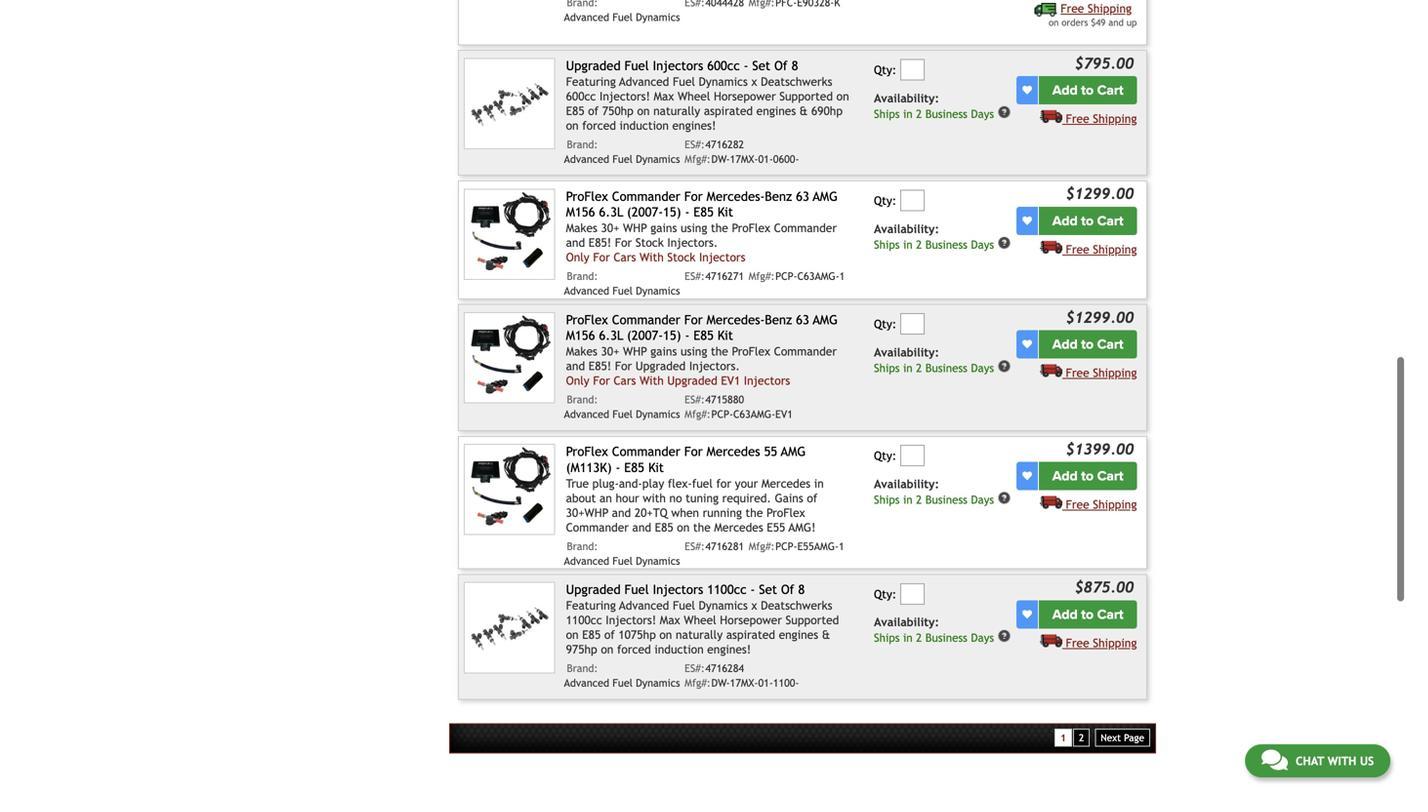 Task type: locate. For each thing, give the bounding box(es) containing it.
only for proflex commander for mercedes-benz 63 amg m156 6.3l (2007-15) - e85 kit makes 30+ whp gains using the proflex commander and e85! for upgraded injectors. only for cars with upgraded ev1 injectors brand: advanced fuel dynamics es#: 4715880 mfg#: pcp-c63amg-ev1
[[566, 374, 590, 388]]

1 horizontal spatial forced
[[617, 643, 651, 657]]

days for proflex commander for mercedes 55 amg (m113k) - e85 kit true plug-and-play flex-fuel for your mercedes in about an hour with no tuning required. gains of 30+whp and 20+tq when running the proflex commander and e85 on the mercedes e55 amg! brand: advanced fuel dynamics es#: 4716281 mfg#: pcp-e55amg-1
[[971, 494, 994, 507]]

2 benz from the top
[[765, 312, 792, 328]]

15) inside proflex commander for mercedes-benz 63 amg m156 6.3l (2007-15) - e85 kit makes 30+ whp gains using the proflex commander and e85! for upgraded injectors. only for cars with upgraded ev1 injectors brand: advanced fuel dynamics es#: 4715880 mfg#: pcp-c63amg-ev1
[[663, 328, 681, 343]]

0 vertical spatial injectors!
[[600, 89, 650, 103]]

set inside upgraded fuel injectors 1100cc - set of 8 featuring advanced fuel dynamics x deatschwerks 1100cc injectors! max wheel horsepower supported on e85 of 1075hp on naturally aspirated engines & 975hp on forced induction engines! brand: advanced fuel dynamics es#: 4716284 mfg#: dw-17mx-01-1100-
[[759, 583, 777, 598]]

1 vertical spatial wheel
[[684, 614, 716, 627]]

set for $875.00
[[759, 583, 777, 598]]

only inside proflex commander for mercedes-benz 63 amg m156 6.3l (2007-15) - e85 kit makes 30+ whp gains using the proflex commander and e85! for stock injectors. only for cars with stock injectors brand: advanced fuel dynamics es#: 4716271 mfg#: pcp-c63amg-1
[[566, 250, 590, 264]]

of
[[588, 104, 599, 117], [807, 491, 818, 505], [604, 628, 615, 642]]

kit down 4716271
[[718, 328, 733, 343]]

max inside upgraded fuel injectors 1100cc - set of 8 featuring advanced fuel dynamics x deatschwerks 1100cc injectors! max wheel horsepower supported on e85 of 1075hp on naturally aspirated engines & 975hp on forced induction engines! brand: advanced fuel dynamics es#: 4716284 mfg#: dw-17mx-01-1100-
[[660, 614, 680, 627]]

engines for $875.00
[[779, 628, 818, 642]]

e85 down 4716271
[[694, 328, 714, 343]]

on right es#4716282 - dw-17mx-01-0600- - upgraded fuel injectors 600cc - set of 8 - featuring advanced fuel dynamics x deatschwerks 600cc injectors! max wheel horsepower supported on e85 of 750hp on naturally aspirated engines & 690hp on forced induction engines! -  advanced fuel dynamics - mercedes benz image
[[566, 118, 579, 132]]

3 availability: from the top
[[874, 346, 939, 359]]

63
[[796, 189, 809, 204], [796, 312, 809, 328]]

2 to from the top
[[1081, 213, 1094, 229]]

0 vertical spatial of
[[774, 58, 788, 73]]

injectors!
[[600, 89, 650, 103], [606, 614, 656, 627]]

15)
[[663, 205, 681, 220], [663, 328, 681, 343]]

1 brand: from the top
[[567, 138, 598, 151]]

x
[[751, 75, 757, 88], [751, 599, 757, 613]]

4 es#: from the top
[[685, 541, 705, 553]]

0 vertical spatial free shipping image
[[1040, 109, 1062, 123]]

shipping for proflex commander for mercedes 55 amg (m113k) - e85 kit true plug-and-play flex-fuel for your mercedes in about an hour with no tuning required. gains of 30+whp and 20+tq when running the proflex commander and e85 on the mercedes e55 amg! brand: advanced fuel dynamics es#: 4716281 mfg#: pcp-e55amg-1
[[1093, 498, 1137, 512]]

2 for upgraded fuel injectors 1100cc - set of 8 featuring advanced fuel dynamics x deatschwerks 1100cc injectors! max wheel horsepower supported on e85 of 1075hp on naturally aspirated engines & 975hp on forced induction engines! brand: advanced fuel dynamics es#: 4716284 mfg#: dw-17mx-01-1100-
[[916, 632, 922, 645]]

mfg#: for $795.00
[[685, 153, 711, 165]]

cars
[[614, 250, 636, 264], [614, 374, 636, 388]]

4 availability: ships in 2 business days from the top
[[874, 478, 994, 507]]

dynamics up proflex commander for mercedes-benz 63 amg m156 6.3l (2007-15) - e85 kit makes 30+ whp gains using the proflex commander and e85! for upgraded injectors. only for cars with upgraded ev1 injectors brand: advanced fuel dynamics es#: 4715880 mfg#: pcp-c63amg-ev1
[[636, 285, 680, 297]]

c63amg- inside proflex commander for mercedes-benz 63 amg m156 6.3l (2007-15) - e85 kit makes 30+ whp gains using the proflex commander and e85! for stock injectors. only for cars with stock injectors brand: advanced fuel dynamics es#: 4716271 mfg#: pcp-c63amg-1
[[797, 270, 839, 283]]

0 horizontal spatial 600cc
[[566, 89, 596, 103]]

1100cc down 4716281
[[707, 583, 747, 598]]

e85 inside upgraded fuel injectors 1100cc - set of 8 featuring advanced fuel dynamics x deatschwerks 1100cc injectors! max wheel horsepower supported on e85 of 1075hp on naturally aspirated engines & 975hp on forced induction engines! brand: advanced fuel dynamics es#: 4716284 mfg#: dw-17mx-01-1100-
[[582, 628, 601, 642]]

es#4716281 - pcp-e55amg-1 - proflex commander for mercedes 55 amg (m113k) - e85 kit - true plug-and-play flex-fuel for your mercedes in about an hour with no tuning required. gains of 30+whp and 20+tq when running the proflex commander and e85 on the mercedes e55 amg! -  advanced fuel dynamics - mercedes benz image
[[464, 444, 555, 536]]

ships for upgraded fuel injectors 600cc - set of 8 featuring advanced fuel dynamics x deatschwerks 600cc injectors! max wheel horsepower supported on e85 of 750hp on naturally aspirated engines & 690hp on forced induction engines! brand: advanced fuel dynamics es#: 4716282 mfg#: dw-17mx-01-0600-
[[874, 107, 900, 121]]

free for proflex commander for mercedes-benz 63 amg m156 6.3l (2007-15) - e85 kit makes 30+ whp gains using the proflex commander and e85! for stock injectors. only for cars with stock injectors brand: advanced fuel dynamics es#: 4716271 mfg#: pcp-c63amg-1
[[1066, 243, 1089, 256]]

es#: left 4716282
[[685, 138, 705, 151]]

3 cart from the top
[[1097, 336, 1124, 353]]

engines up "0600-"
[[756, 104, 796, 117]]

0 vertical spatial injectors.
[[667, 236, 718, 249]]

1 vertical spatial supported
[[786, 614, 839, 627]]

dynamics
[[636, 11, 680, 24], [699, 75, 748, 88], [636, 153, 680, 165], [636, 285, 680, 297], [636, 409, 680, 421], [636, 555, 680, 568], [699, 599, 748, 613], [636, 678, 680, 690]]

with down play
[[643, 491, 666, 505]]

injectors up 4716271
[[699, 250, 746, 264]]

question sign image
[[998, 105, 1011, 119], [998, 236, 1011, 250]]

4 to from the top
[[1081, 468, 1094, 485]]

& inside upgraded fuel injectors 600cc - set of 8 featuring advanced fuel dynamics x deatschwerks 600cc injectors! max wheel horsepower supported on e85 of 750hp on naturally aspirated engines & 690hp on forced induction engines! brand: advanced fuel dynamics es#: 4716282 mfg#: dw-17mx-01-0600-
[[800, 104, 808, 117]]

dynamics down upgraded fuel injectors 1100cc - set of 8 link
[[699, 599, 748, 613]]

None text field
[[900, 59, 925, 81], [900, 190, 925, 211], [900, 313, 925, 335], [900, 59, 925, 81], [900, 190, 925, 211], [900, 313, 925, 335]]

to for proflex commander for mercedes-benz 63 amg m156 6.3l (2007-15) - e85 kit makes 30+ whp gains using the proflex commander and e85! for stock injectors. only for cars with stock injectors brand: advanced fuel dynamics es#: 4716271 mfg#: pcp-c63amg-1
[[1081, 213, 1094, 229]]

0 vertical spatial e85!
[[589, 236, 611, 249]]

1 vertical spatial gains
[[651, 345, 677, 358]]

horsepower inside upgraded fuel injectors 1100cc - set of 8 featuring advanced fuel dynamics x deatschwerks 1100cc injectors! max wheel horsepower supported on e85 of 1075hp on naturally aspirated engines & 975hp on forced induction engines! brand: advanced fuel dynamics es#: 4716284 mfg#: dw-17mx-01-1100-
[[720, 614, 782, 627]]

using for proflex commander for mercedes-benz 63 amg m156 6.3l (2007-15) - e85 kit makes 30+ whp gains using the proflex commander and e85! for upgraded injectors. only for cars with upgraded ev1 injectors brand: advanced fuel dynamics es#: 4715880 mfg#: pcp-c63amg-ev1
[[681, 345, 707, 358]]

horsepower
[[714, 89, 776, 103], [720, 614, 782, 627]]

es#:
[[685, 138, 705, 151], [685, 270, 705, 283], [685, 394, 705, 406], [685, 541, 705, 553], [685, 663, 705, 675]]

0 vertical spatial (2007-
[[627, 205, 663, 220]]

1 vertical spatial 6.3l
[[599, 328, 623, 343]]

es#: for $1299.00
[[685, 394, 705, 406]]

naturally up 4716284
[[676, 628, 723, 642]]

mercedes up "for"
[[707, 444, 760, 460]]

4 add from the top
[[1052, 468, 1078, 485]]

e85! right es#4715880 - pcp-c63amg-ev1 - proflex commander for mercedes-benz 63 amg m156 6.3l (2007-15) - e85 kit - makes 30+ whp gains using the proflex commander and e85! for upgraded injectors. -  advanced fuel dynamics - mercedes benz image
[[589, 359, 611, 373]]

4715880
[[705, 394, 744, 406]]

2 availability: ships in 2 business days from the top
[[874, 222, 994, 251]]

dw- for $875.00
[[711, 678, 730, 690]]

deatschwerks inside upgraded fuel injectors 600cc - set of 8 featuring advanced fuel dynamics x deatschwerks 600cc injectors! max wheel horsepower supported on e85 of 750hp on naturally aspirated engines & 690hp on forced induction engines! brand: advanced fuel dynamics es#: 4716282 mfg#: dw-17mx-01-0600-
[[761, 75, 832, 88]]

0 vertical spatial horsepower
[[714, 89, 776, 103]]

0 vertical spatial amg
[[813, 189, 838, 204]]

0 vertical spatial 6.3l
[[599, 205, 623, 220]]

0 vertical spatial whp
[[623, 221, 647, 235]]

aspirated inside upgraded fuel injectors 1100cc - set of 8 featuring advanced fuel dynamics x deatschwerks 1100cc injectors! max wheel horsepower supported on e85 of 1075hp on naturally aspirated engines & 975hp on forced induction engines! brand: advanced fuel dynamics es#: 4716284 mfg#: dw-17mx-01-1100-
[[726, 628, 775, 642]]

proflex commander for mercedes-benz 63 amg m156 6.3l (2007-15) - e85 kit link
[[566, 189, 838, 220], [566, 312, 838, 343]]

only right es#4716271 - pcp-c63amg-1 - proflex commander for mercedes-benz 63 amg m156 6.3l (2007-15) - e85 kit - makes 30+ whp gains using the proflex commander and e85! for stock injectors. -  advanced fuel dynamics - mercedes benz image
[[566, 250, 590, 264]]

wheel inside upgraded fuel injectors 600cc - set of 8 featuring advanced fuel dynamics x deatschwerks 600cc injectors! max wheel horsepower supported on e85 of 750hp on naturally aspirated engines & 690hp on forced induction engines! brand: advanced fuel dynamics es#: 4716282 mfg#: dw-17mx-01-0600-
[[678, 89, 710, 103]]

and
[[1109, 17, 1124, 28], [566, 236, 585, 249], [566, 359, 585, 373], [612, 506, 631, 520], [632, 521, 651, 534]]

1 15) from the top
[[663, 205, 681, 220]]

advanced inside proflex commander for mercedes-benz 63 amg m156 6.3l (2007-15) - e85 kit makes 30+ whp gains using the proflex commander and e85! for stock injectors. only for cars with stock injectors brand: advanced fuel dynamics es#: 4716271 mfg#: pcp-c63amg-1
[[564, 285, 609, 297]]

up
[[1127, 17, 1137, 28]]

2 gains from the top
[[651, 345, 677, 358]]

cart for proflex commander for mercedes-benz 63 amg m156 6.3l (2007-15) - e85 kit makes 30+ whp gains using the proflex commander and e85! for upgraded injectors. only for cars with upgraded ev1 injectors brand: advanced fuel dynamics es#: 4715880 mfg#: pcp-c63amg-ev1
[[1097, 336, 1124, 353]]

injectors down advanced fuel dynamics
[[653, 58, 703, 73]]

2 proflex commander for mercedes-benz 63 amg m156 6.3l (2007-15) - e85 kit link from the top
[[566, 312, 838, 343]]

3 availability: ships in 2 business days from the top
[[874, 346, 994, 375]]

forced inside upgraded fuel injectors 1100cc - set of 8 featuring advanced fuel dynamics x deatschwerks 1100cc injectors! max wheel horsepower supported on e85 of 1075hp on naturally aspirated engines & 975hp on forced induction engines! brand: advanced fuel dynamics es#: 4716284 mfg#: dw-17mx-01-1100-
[[617, 643, 651, 657]]

690hp
[[811, 104, 843, 117]]

1 add to wish list image from the top
[[1022, 85, 1032, 95]]

set for $795.00
[[752, 58, 771, 73]]

2 for upgraded fuel injectors 600cc - set of 8 featuring advanced fuel dynamics x deatschwerks 600cc injectors! max wheel horsepower supported on e85 of 750hp on naturally aspirated engines & 690hp on forced induction engines! brand: advanced fuel dynamics es#: 4716282 mfg#: dw-17mx-01-0600-
[[916, 107, 922, 121]]

the up 4715880
[[711, 345, 728, 358]]

horsepower for $875.00
[[720, 614, 782, 627]]

0 vertical spatial featuring
[[566, 75, 616, 88]]

0 vertical spatial 63
[[796, 189, 809, 204]]

0 vertical spatial supported
[[779, 89, 833, 103]]

add to wish list image for proflex commander for mercedes-benz 63 amg m156 6.3l (2007-15) - e85 kit makes 30+ whp gains using the proflex commander and e85! for upgraded injectors. only for cars with upgraded ev1 injectors brand: advanced fuel dynamics es#: 4715880 mfg#: pcp-c63amg-ev1
[[1022, 340, 1032, 350]]

brand: inside upgraded fuel injectors 600cc - set of 8 featuring advanced fuel dynamics x deatschwerks 600cc injectors! max wheel horsepower supported on e85 of 750hp on naturally aspirated engines & 690hp on forced induction engines! brand: advanced fuel dynamics es#: 4716282 mfg#: dw-17mx-01-0600-
[[567, 138, 598, 151]]

2 cart from the top
[[1097, 213, 1124, 229]]

0 vertical spatial of
[[588, 104, 599, 117]]

business
[[926, 107, 968, 121], [926, 238, 968, 251], [926, 362, 968, 375], [926, 494, 968, 507], [926, 632, 968, 645]]

e85 inside proflex commander for mercedes-benz 63 amg m156 6.3l (2007-15) - e85 kit makes 30+ whp gains using the proflex commander and e85! for upgraded injectors. only for cars with upgraded ev1 injectors brand: advanced fuel dynamics es#: 4715880 mfg#: pcp-c63amg-ev1
[[694, 328, 714, 343]]

pcp- down 4715880
[[711, 409, 733, 421]]

0 vertical spatial max
[[654, 89, 674, 103]]

induction inside upgraded fuel injectors 600cc - set of 8 featuring advanced fuel dynamics x deatschwerks 600cc injectors! max wheel horsepower supported on e85 of 750hp on naturally aspirated engines & 690hp on forced induction engines! brand: advanced fuel dynamics es#: 4716282 mfg#: dw-17mx-01-0600-
[[620, 118, 669, 132]]

es#: left 4716271
[[685, 270, 705, 283]]

4 availability: from the top
[[874, 478, 939, 491]]

add to wish list image
[[1022, 85, 1032, 95], [1022, 216, 1032, 226], [1022, 340, 1032, 350], [1022, 472, 1032, 482], [1022, 610, 1032, 620]]

mercedes- down 4716282
[[707, 189, 765, 204]]

makes for proflex commander for mercedes-benz 63 amg m156 6.3l (2007-15) - e85 kit makes 30+ whp gains using the proflex commander and e85! for stock injectors. only for cars with stock injectors brand: advanced fuel dynamics es#: 4716271 mfg#: pcp-c63amg-1
[[566, 221, 598, 235]]

1 featuring from the top
[[566, 75, 616, 88]]

3 qty: from the top
[[874, 317, 897, 331]]

2 question sign image from the top
[[998, 492, 1011, 505]]

3 days from the top
[[971, 362, 994, 375]]

2 6.3l from the top
[[599, 328, 623, 343]]

mercedes
[[707, 444, 760, 460], [762, 477, 811, 490], [714, 521, 763, 534]]

injectors up '1075hp'
[[653, 583, 703, 598]]

mercedes- inside proflex commander for mercedes-benz 63 amg m156 6.3l (2007-15) - e85 kit makes 30+ whp gains using the proflex commander and e85! for stock injectors. only for cars with stock injectors brand: advanced fuel dynamics es#: 4716271 mfg#: pcp-c63amg-1
[[707, 189, 765, 204]]

with
[[643, 491, 666, 505], [1328, 755, 1357, 769]]

2 qty: from the top
[[874, 194, 897, 207]]

for
[[684, 189, 703, 204], [615, 236, 632, 249], [593, 250, 610, 264], [684, 312, 703, 328], [615, 359, 632, 373], [593, 374, 610, 388], [684, 444, 703, 460]]

of inside upgraded fuel injectors 600cc - set of 8 featuring advanced fuel dynamics x deatschwerks 600cc injectors! max wheel horsepower supported on e85 of 750hp on naturally aspirated engines & 690hp on forced induction engines! brand: advanced fuel dynamics es#: 4716282 mfg#: dw-17mx-01-0600-
[[588, 104, 599, 117]]

dynamics up upgraded fuel injectors 1100cc - set of 8 link
[[636, 555, 680, 568]]

1 vertical spatial pcp-
[[711, 409, 733, 421]]

mercedes down running
[[714, 521, 763, 534]]

2 featuring from the top
[[566, 599, 616, 613]]

to
[[1081, 82, 1094, 99], [1081, 213, 1094, 229], [1081, 336, 1094, 353], [1081, 468, 1094, 485], [1081, 607, 1094, 623]]

(2007- inside proflex commander for mercedes-benz 63 amg m156 6.3l (2007-15) - e85 kit makes 30+ whp gains using the proflex commander and e85! for upgraded injectors. only for cars with upgraded ev1 injectors brand: advanced fuel dynamics es#: 4715880 mfg#: pcp-c63amg-ev1
[[627, 328, 663, 343]]

using
[[681, 221, 707, 235], [681, 345, 707, 358]]

of inside "proflex commander for mercedes 55 amg (m113k) - e85 kit true plug-and-play flex-fuel for your mercedes in about an hour with no tuning required. gains of 30+whp and 20+tq when running the proflex commander and e85 on the mercedes e55 amg! brand: advanced fuel dynamics es#: 4716281 mfg#: pcp-e55amg-1"
[[807, 491, 818, 505]]

2 add to cart button from the top
[[1039, 207, 1137, 235]]

1 gains from the top
[[651, 221, 677, 235]]

3 to from the top
[[1081, 336, 1094, 353]]

600cc
[[707, 58, 740, 73], [566, 89, 596, 103]]

0 vertical spatial x
[[751, 75, 757, 88]]

max down upgraded fuel injectors 1100cc - set of 8 link
[[660, 614, 680, 627]]

shipping for proflex commander for mercedes-benz 63 amg m156 6.3l (2007-15) - e85 kit makes 30+ whp gains using the proflex commander and e85! for upgraded injectors. only for cars with upgraded ev1 injectors brand: advanced fuel dynamics es#: 4715880 mfg#: pcp-c63amg-ev1
[[1093, 366, 1137, 380]]

1 with from the top
[[640, 250, 664, 264]]

free shipping image for $795.00
[[1040, 109, 1062, 123]]

mfg#: inside proflex commander for mercedes-benz 63 amg m156 6.3l (2007-15) - e85 kit makes 30+ whp gains using the proflex commander and e85! for stock injectors. only for cars with stock injectors brand: advanced fuel dynamics es#: 4716271 mfg#: pcp-c63amg-1
[[749, 270, 775, 283]]

6.3l for proflex commander for mercedes-benz 63 amg m156 6.3l (2007-15) - e85 kit makes 30+ whp gains using the proflex commander and e85! for upgraded injectors. only for cars with upgraded ev1 injectors brand: advanced fuel dynamics es#: 4715880 mfg#: pcp-c63amg-ev1
[[599, 328, 623, 343]]

deatschwerks down e55amg-
[[761, 599, 832, 613]]

0 vertical spatial set
[[752, 58, 771, 73]]

of for $795.00
[[774, 58, 788, 73]]

question sign image
[[998, 360, 1011, 373], [998, 492, 1011, 505], [998, 630, 1011, 644]]

using inside proflex commander for mercedes-benz 63 amg m156 6.3l (2007-15) - e85 kit makes 30+ whp gains using the proflex commander and e85! for upgraded injectors. only for cars with upgraded ev1 injectors brand: advanced fuel dynamics es#: 4715880 mfg#: pcp-c63amg-ev1
[[681, 345, 707, 358]]

e85! right es#4716271 - pcp-c63amg-1 - proflex commander for mercedes-benz 63 amg m156 6.3l (2007-15) - e85 kit - makes 30+ whp gains using the proflex commander and e85! for stock injectors. -  advanced fuel dynamics - mercedes benz image
[[589, 236, 611, 249]]

1 business from the top
[[926, 107, 968, 121]]

forced inside upgraded fuel injectors 600cc - set of 8 featuring advanced fuel dynamics x deatschwerks 600cc injectors! max wheel horsepower supported on e85 of 750hp on naturally aspirated engines & 690hp on forced induction engines! brand: advanced fuel dynamics es#: 4716282 mfg#: dw-17mx-01-0600-
[[582, 118, 616, 132]]

dw- for $795.00
[[711, 153, 730, 165]]

brand: for $1299.00
[[567, 394, 598, 406]]

featuring up 975hp
[[566, 599, 616, 613]]

0 vertical spatial 1100cc
[[707, 583, 747, 598]]

featuring for $875.00
[[566, 599, 616, 613]]

brand:
[[567, 138, 598, 151], [567, 270, 598, 283], [567, 394, 598, 406], [567, 541, 598, 553], [567, 663, 598, 675]]

e85! inside proflex commander for mercedes-benz 63 amg m156 6.3l (2007-15) - e85 kit makes 30+ whp gains using the proflex commander and e85! for stock injectors. only for cars with stock injectors brand: advanced fuel dynamics es#: 4716271 mfg#: pcp-c63amg-1
[[589, 236, 611, 249]]

5 cart from the top
[[1097, 607, 1124, 623]]

add to wish list image for proflex commander for mercedes-benz 63 amg m156 6.3l (2007-15) - e85 kit makes 30+ whp gains using the proflex commander and e85! for stock injectors. only for cars with stock injectors brand: advanced fuel dynamics es#: 4716271 mfg#: pcp-c63amg-1
[[1022, 216, 1032, 226]]

5 availability: ships in 2 business days from the top
[[874, 616, 994, 645]]

0 vertical spatial naturally
[[653, 104, 700, 117]]

pcp- down e55
[[775, 541, 797, 553]]

3 add to cart button from the top
[[1039, 331, 1137, 359]]

2 cars from the top
[[614, 374, 636, 388]]

mfg#: right 4716271
[[749, 270, 775, 283]]

2 horizontal spatial of
[[807, 491, 818, 505]]

free for proflex commander for mercedes-benz 63 amg m156 6.3l (2007-15) - e85 kit makes 30+ whp gains using the proflex commander and e85! for upgraded injectors. only for cars with upgraded ev1 injectors brand: advanced fuel dynamics es#: 4715880 mfg#: pcp-c63amg-ev1
[[1066, 366, 1089, 380]]

shipping inside the free shipping on orders $49 and up
[[1088, 2, 1132, 15]]

0 vertical spatial m156
[[566, 205, 595, 220]]

question sign image for $795.00
[[998, 105, 1011, 119]]

2 add to wish list image from the top
[[1022, 216, 1032, 226]]

and inside the free shipping on orders $49 and up
[[1109, 17, 1124, 28]]

1 63 from the top
[[796, 189, 809, 204]]

proflex commander for mercedes 55 amg (m113k) - e85 kit true plug-and-play flex-fuel for your mercedes in about an hour with no tuning required. gains of 30+whp and 20+tq when running the proflex commander and e85 on the mercedes e55 amg! brand: advanced fuel dynamics es#: 4716281 mfg#: pcp-e55amg-1
[[564, 444, 844, 568]]

0 vertical spatial proflex commander for mercedes-benz 63 amg m156 6.3l (2007-15) - e85 kit link
[[566, 189, 838, 220]]

1 vertical spatial benz
[[765, 312, 792, 328]]

es#: inside proflex commander for mercedes-benz 63 amg m156 6.3l (2007-15) - e85 kit makes 30+ whp gains using the proflex commander and e85! for stock injectors. only for cars with stock injectors brand: advanced fuel dynamics es#: 4716271 mfg#: pcp-c63amg-1
[[685, 270, 705, 283]]

2 dw- from the top
[[711, 678, 730, 690]]

0 vertical spatial ev1
[[721, 374, 740, 388]]

shipping for proflex commander for mercedes-benz 63 amg m156 6.3l (2007-15) - e85 kit makes 30+ whp gains using the proflex commander and e85! for stock injectors. only for cars with stock injectors brand: advanced fuel dynamics es#: 4716271 mfg#: pcp-c63amg-1
[[1093, 243, 1137, 256]]

1 add to cart button from the top
[[1039, 76, 1137, 105]]

brand: up (m113k) in the left of the page
[[567, 394, 598, 406]]

3 free shipping from the top
[[1066, 366, 1137, 380]]

horsepower up 4716282
[[714, 89, 776, 103]]

set
[[752, 58, 771, 73], [759, 583, 777, 598]]

forced down 750hp
[[582, 118, 616, 132]]

benz inside proflex commander for mercedes-benz 63 amg m156 6.3l (2007-15) - e85 kit makes 30+ whp gains using the proflex commander and e85! for stock injectors. only for cars with stock injectors brand: advanced fuel dynamics es#: 4716271 mfg#: pcp-c63amg-1
[[765, 189, 792, 204]]

engines! up 4716284
[[707, 643, 751, 657]]

1 vertical spatial featuring
[[566, 599, 616, 613]]

0 vertical spatial makes
[[566, 221, 598, 235]]

availability:
[[874, 91, 939, 105], [874, 222, 939, 236], [874, 346, 939, 359], [874, 478, 939, 491], [874, 616, 939, 630]]

of for $795.00
[[588, 104, 599, 117]]

6.3l
[[599, 205, 623, 220], [599, 328, 623, 343]]

0 vertical spatial &
[[800, 104, 808, 117]]

1 only from the top
[[566, 250, 590, 264]]

1 whp from the top
[[623, 221, 647, 235]]

x down the upgraded fuel injectors 600cc - set of 8 link
[[751, 75, 757, 88]]

x inside upgraded fuel injectors 1100cc - set of 8 featuring advanced fuel dynamics x deatschwerks 1100cc injectors! max wheel horsepower supported on e85 of 1075hp on naturally aspirated engines & 975hp on forced induction engines! brand: advanced fuel dynamics es#: 4716284 mfg#: dw-17mx-01-1100-
[[751, 599, 757, 613]]

injectors inside upgraded fuel injectors 1100cc - set of 8 featuring advanced fuel dynamics x deatschwerks 1100cc injectors! max wheel horsepower supported on e85 of 1075hp on naturally aspirated engines & 975hp on forced induction engines! brand: advanced fuel dynamics es#: 4716284 mfg#: dw-17mx-01-1100-
[[653, 583, 703, 598]]

5 add to wish list image from the top
[[1022, 610, 1032, 620]]

1 add from the top
[[1052, 82, 1078, 99]]

es#: left 4716281
[[685, 541, 705, 553]]

8
[[792, 58, 798, 73], [798, 583, 805, 598]]

injectors. up 4715880
[[689, 359, 740, 373]]

injectors. inside proflex commander for mercedes-benz 63 amg m156 6.3l (2007-15) - e85 kit makes 30+ whp gains using the proflex commander and e85! for stock injectors. only for cars with stock injectors brand: advanced fuel dynamics es#: 4716271 mfg#: pcp-c63amg-1
[[667, 236, 718, 249]]

makes right es#4715880 - pcp-c63amg-ev1 - proflex commander for mercedes-benz 63 amg m156 6.3l (2007-15) - e85 kit - makes 30+ whp gains using the proflex commander and e85! for upgraded injectors. -  advanced fuel dynamics - mercedes benz image
[[566, 345, 598, 358]]

1 vertical spatial max
[[660, 614, 680, 627]]

add for proflex commander for mercedes-benz 63 amg m156 6.3l (2007-15) - e85 kit makes 30+ whp gains using the proflex commander and e85! for stock injectors. only for cars with stock injectors brand: advanced fuel dynamics es#: 4716271 mfg#: pcp-c63amg-1
[[1052, 213, 1078, 229]]

ev1 up 4715880
[[721, 374, 740, 388]]

free
[[1061, 2, 1084, 15], [1066, 112, 1089, 126], [1066, 243, 1089, 256], [1066, 366, 1089, 380], [1066, 498, 1089, 512], [1066, 636, 1089, 650]]

c63amg-
[[797, 270, 839, 283], [733, 409, 775, 421]]

2 x from the top
[[751, 599, 757, 613]]

30+ for proflex commander for mercedes-benz 63 amg m156 6.3l (2007-15) - e85 kit makes 30+ whp gains using the proflex commander and e85! for upgraded injectors. only for cars with upgraded ev1 injectors brand: advanced fuel dynamics es#: 4715880 mfg#: pcp-c63amg-ev1
[[601, 345, 619, 358]]

0 vertical spatial pcp-
[[775, 270, 797, 283]]

0 horizontal spatial 1100cc
[[566, 614, 602, 627]]

1 vertical spatial 63
[[796, 312, 809, 328]]

only for proflex commander for mercedes-benz 63 amg m156 6.3l (2007-15) - e85 kit makes 30+ whp gains using the proflex commander and e85! for stock injectors. only for cars with stock injectors brand: advanced fuel dynamics es#: 4716271 mfg#: pcp-c63amg-1
[[566, 250, 590, 264]]

availability: for upgraded fuel injectors 1100cc - set of 8 featuring advanced fuel dynamics x deatschwerks 1100cc injectors! max wheel horsepower supported on e85 of 1075hp on naturally aspirated engines & 975hp on forced induction engines! brand: advanced fuel dynamics es#: 4716284 mfg#: dw-17mx-01-1100-
[[874, 616, 939, 630]]

injectors! inside upgraded fuel injectors 1100cc - set of 8 featuring advanced fuel dynamics x deatschwerks 1100cc injectors! max wheel horsepower supported on e85 of 1075hp on naturally aspirated engines & 975hp on forced induction engines! brand: advanced fuel dynamics es#: 4716284 mfg#: dw-17mx-01-1100-
[[606, 614, 656, 627]]

add for proflex commander for mercedes 55 amg (m113k) - e85 kit true plug-and-play flex-fuel for your mercedes in about an hour with no tuning required. gains of 30+whp and 20+tq when running the proflex commander and e85 on the mercedes e55 amg! brand: advanced fuel dynamics es#: 4716281 mfg#: pcp-e55amg-1
[[1052, 468, 1078, 485]]

cart
[[1097, 82, 1124, 99], [1097, 213, 1124, 229], [1097, 336, 1124, 353], [1097, 468, 1124, 485], [1097, 607, 1124, 623]]

0 vertical spatial aspirated
[[704, 104, 753, 117]]

injectors. inside proflex commander for mercedes-benz 63 amg m156 6.3l (2007-15) - e85 kit makes 30+ whp gains using the proflex commander and e85! for upgraded injectors. only for cars with upgraded ev1 injectors brand: advanced fuel dynamics es#: 4715880 mfg#: pcp-c63amg-ev1
[[689, 359, 740, 373]]

01- inside upgraded fuel injectors 1100cc - set of 8 featuring advanced fuel dynamics x deatschwerks 1100cc injectors! max wheel horsepower supported on e85 of 1075hp on naturally aspirated engines & 975hp on forced induction engines! brand: advanced fuel dynamics es#: 4716284 mfg#: dw-17mx-01-1100-
[[758, 678, 773, 690]]

1 vertical spatial dw-
[[711, 678, 730, 690]]

free shipping image
[[1035, 3, 1057, 17], [1040, 364, 1062, 377], [1040, 496, 1062, 509], [1040, 634, 1062, 648]]

brand: down 30+whp
[[567, 541, 598, 553]]

es#: inside upgraded fuel injectors 600cc - set of 8 featuring advanced fuel dynamics x deatschwerks 600cc injectors! max wheel horsepower supported on e85 of 750hp on naturally aspirated engines & 690hp on forced induction engines! brand: advanced fuel dynamics es#: 4716282 mfg#: dw-17mx-01-0600-
[[685, 138, 705, 151]]

6.3l inside proflex commander for mercedes-benz 63 amg m156 6.3l (2007-15) - e85 kit makes 30+ whp gains using the proflex commander and e85! for stock injectors. only for cars with stock injectors brand: advanced fuel dynamics es#: 4716271 mfg#: pcp-c63amg-1
[[599, 205, 623, 220]]

2 vertical spatial 1
[[1061, 733, 1066, 744]]

1 add to cart from the top
[[1052, 82, 1124, 99]]

induction
[[620, 118, 669, 132], [655, 643, 704, 657]]

1 vertical spatial 600cc
[[566, 89, 596, 103]]

supported up 1100-
[[786, 614, 839, 627]]

gains inside proflex commander for mercedes-benz 63 amg m156 6.3l (2007-15) - e85 kit makes 30+ whp gains using the proflex commander and e85! for stock injectors. only for cars with stock injectors brand: advanced fuel dynamics es#: 4716271 mfg#: pcp-c63amg-1
[[651, 221, 677, 235]]

naturally for $795.00
[[653, 104, 700, 117]]

featuring inside upgraded fuel injectors 1100cc - set of 8 featuring advanced fuel dynamics x deatschwerks 1100cc injectors! max wheel horsepower supported on e85 of 1075hp on naturally aspirated engines & 975hp on forced induction engines! brand: advanced fuel dynamics es#: 4716284 mfg#: dw-17mx-01-1100-
[[566, 599, 616, 613]]

only right es#4715880 - pcp-c63amg-ev1 - proflex commander for mercedes-benz 63 amg m156 6.3l (2007-15) - e85 kit - makes 30+ whp gains using the proflex commander and e85! for upgraded injectors. -  advanced fuel dynamics - mercedes benz image
[[566, 374, 590, 388]]

8 up "0600-"
[[792, 58, 798, 73]]

2 availability: from the top
[[874, 222, 939, 236]]

1 vertical spatial amg
[[813, 312, 838, 328]]

proflex commander for mercedes-benz 63 amg m156 6.3l (2007-15) - e85 kit makes 30+ whp gains using the proflex commander and e85! for stock injectors. only for cars with stock injectors brand: advanced fuel dynamics es#: 4716271 mfg#: pcp-c63amg-1
[[564, 189, 845, 297]]

2 free shipping from the top
[[1066, 243, 1137, 256]]

engines inside upgraded fuel injectors 600cc - set of 8 featuring advanced fuel dynamics x deatschwerks 600cc injectors! max wheel horsepower supported on e85 of 750hp on naturally aspirated engines & 690hp on forced induction engines! brand: advanced fuel dynamics es#: 4716282 mfg#: dw-17mx-01-0600-
[[756, 104, 796, 117]]

mercedes- for proflex commander for mercedes-benz 63 amg m156 6.3l (2007-15) - e85 kit makes 30+ whp gains using the proflex commander and e85! for stock injectors. only for cars with stock injectors brand: advanced fuel dynamics es#: 4716271 mfg#: pcp-c63amg-1
[[707, 189, 765, 204]]

2 (2007- from the top
[[627, 328, 663, 343]]

wheel for $875.00
[[684, 614, 716, 627]]

1 vertical spatial horsepower
[[720, 614, 782, 627]]

0 horizontal spatial forced
[[582, 118, 616, 132]]

1 vertical spatial set
[[759, 583, 777, 598]]

2
[[916, 107, 922, 121], [916, 238, 922, 251], [916, 362, 922, 375], [916, 494, 922, 507], [916, 632, 922, 645], [1079, 733, 1084, 744]]

2 add to cart from the top
[[1052, 213, 1124, 229]]

upgraded up proflex commander for mercedes 55 amg (m113k) - e85 kit link on the bottom of page
[[636, 359, 686, 373]]

1 horizontal spatial &
[[822, 628, 830, 642]]

wheel for $795.00
[[678, 89, 710, 103]]

engines! inside upgraded fuel injectors 1100cc - set of 8 featuring advanced fuel dynamics x deatschwerks 1100cc injectors! max wheel horsepower supported on e85 of 1075hp on naturally aspirated engines & 975hp on forced induction engines! brand: advanced fuel dynamics es#: 4716284 mfg#: dw-17mx-01-1100-
[[707, 643, 751, 657]]

your
[[735, 477, 758, 490]]

0 vertical spatial kit
[[718, 205, 733, 220]]

2 ships from the top
[[874, 238, 900, 251]]

us
[[1360, 755, 1374, 769]]

cars inside proflex commander for mercedes-benz 63 amg m156 6.3l (2007-15) - e85 kit makes 30+ whp gains using the proflex commander and e85! for stock injectors. only for cars with stock injectors brand: advanced fuel dynamics es#: 4716271 mfg#: pcp-c63amg-1
[[614, 250, 636, 264]]

of up "0600-"
[[774, 58, 788, 73]]

1 vertical spatial 17mx-
[[730, 678, 758, 690]]

aspirated
[[704, 104, 753, 117], [726, 628, 775, 642]]

5 es#: from the top
[[685, 663, 705, 675]]

upgraded up 750hp
[[566, 58, 621, 73]]

add to cart button
[[1039, 76, 1137, 105], [1039, 207, 1137, 235], [1039, 331, 1137, 359], [1039, 463, 1137, 491], [1039, 601, 1137, 629]]

e85 up 4716271
[[694, 205, 714, 220]]

1 vertical spatial engines
[[779, 628, 818, 642]]

17mx- down 4716284
[[730, 678, 758, 690]]

cars inside proflex commander for mercedes-benz 63 amg m156 6.3l (2007-15) - e85 kit makes 30+ whp gains using the proflex commander and e85! for upgraded injectors. only for cars with upgraded ev1 injectors brand: advanced fuel dynamics es#: 4715880 mfg#: pcp-c63amg-ev1
[[614, 374, 636, 388]]

1 (2007- from the top
[[627, 205, 663, 220]]

dynamics up proflex commander for mercedes 55 amg (m113k) - e85 kit link on the bottom of page
[[636, 409, 680, 421]]

1 makes from the top
[[566, 221, 598, 235]]

proflex down "gains"
[[767, 506, 805, 520]]

1 horizontal spatial of
[[604, 628, 615, 642]]

1 es#: from the top
[[685, 138, 705, 151]]

upgraded fuel injectors 600cc - set of 8 link
[[566, 58, 798, 73]]

0 vertical spatial with
[[640, 250, 664, 264]]

1 proflex commander for mercedes-benz 63 amg m156 6.3l (2007-15) - e85 kit link from the top
[[566, 189, 838, 220]]

3 ships from the top
[[874, 362, 900, 375]]

of inside upgraded fuel injectors 1100cc - set of 8 featuring advanced fuel dynamics x deatschwerks 1100cc injectors! max wheel horsepower supported on e85 of 1075hp on naturally aspirated engines & 975hp on forced induction engines! brand: advanced fuel dynamics es#: 4716284 mfg#: dw-17mx-01-1100-
[[781, 583, 794, 598]]

on right '1075hp'
[[660, 628, 672, 642]]

1 vertical spatial of
[[807, 491, 818, 505]]

0 vertical spatial only
[[566, 250, 590, 264]]

to for upgraded fuel injectors 1100cc - set of 8 featuring advanced fuel dynamics x deatschwerks 1100cc injectors! max wheel horsepower supported on e85 of 1075hp on naturally aspirated engines & 975hp on forced induction engines! brand: advanced fuel dynamics es#: 4716284 mfg#: dw-17mx-01-1100-
[[1081, 607, 1094, 623]]

availability: ships in 2 business days for proflex commander for mercedes 55 amg (m113k) - e85 kit true plug-and-play flex-fuel for your mercedes in about an hour with no tuning required. gains of 30+whp and 20+tq when running the proflex commander and e85 on the mercedes e55 amg! brand: advanced fuel dynamics es#: 4716281 mfg#: pcp-e55amg-1
[[874, 478, 994, 507]]

1 vertical spatial 8
[[798, 583, 805, 598]]

1 vertical spatial with
[[640, 374, 664, 388]]

8 inside upgraded fuel injectors 600cc - set of 8 featuring advanced fuel dynamics x deatschwerks 600cc injectors! max wheel horsepower supported on e85 of 750hp on naturally aspirated engines & 690hp on forced induction engines! brand: advanced fuel dynamics es#: 4716282 mfg#: dw-17mx-01-0600-
[[792, 58, 798, 73]]

4 free shipping from the top
[[1066, 498, 1137, 512]]

for inside "proflex commander for mercedes 55 amg (m113k) - e85 kit true plug-and-play flex-fuel for your mercedes in about an hour with no tuning required. gains of 30+whp and 20+tq when running the proflex commander and e85 on the mercedes e55 amg! brand: advanced fuel dynamics es#: 4716281 mfg#: pcp-e55amg-1"
[[684, 444, 703, 460]]

induction for $875.00
[[655, 643, 704, 657]]

$1299.00 for proflex commander for mercedes-benz 63 amg m156 6.3l (2007-15) - e85 kit makes 30+ whp gains using the proflex commander and e85! for upgraded injectors. only for cars with upgraded ev1 injectors brand: advanced fuel dynamics es#: 4715880 mfg#: pcp-c63amg-ev1
[[1066, 309, 1134, 327]]

1 to from the top
[[1081, 82, 1094, 99]]

0 vertical spatial stock
[[636, 236, 664, 249]]

0 horizontal spatial stock
[[636, 236, 664, 249]]

ships
[[874, 107, 900, 121], [874, 238, 900, 251], [874, 362, 900, 375], [874, 494, 900, 507], [874, 632, 900, 645]]

mfg#: inside proflex commander for mercedes-benz 63 amg m156 6.3l (2007-15) - e85 kit makes 30+ whp gains using the proflex commander and e85! for upgraded injectors. only for cars with upgraded ev1 injectors brand: advanced fuel dynamics es#: 4715880 mfg#: pcp-c63amg-ev1
[[685, 409, 711, 421]]

975hp
[[566, 643, 597, 657]]

days for upgraded fuel injectors 600cc - set of 8 featuring advanced fuel dynamics x deatschwerks 600cc injectors! max wheel horsepower supported on e85 of 750hp on naturally aspirated engines & 690hp on forced induction engines! brand: advanced fuel dynamics es#: 4716282 mfg#: dw-17mx-01-0600-
[[971, 107, 994, 121]]

engines up 1100-
[[779, 628, 818, 642]]

mfg#: down 4715880
[[685, 409, 711, 421]]

(2007- for proflex commander for mercedes-benz 63 amg m156 6.3l (2007-15) - e85 kit makes 30+ whp gains using the proflex commander and e85! for stock injectors. only for cars with stock injectors brand: advanced fuel dynamics es#: 4716271 mfg#: pcp-c63amg-1
[[627, 205, 663, 220]]

1100-
[[773, 678, 799, 690]]

4 business from the top
[[926, 494, 968, 507]]

on down the when
[[677, 521, 690, 534]]

0 vertical spatial wheel
[[678, 89, 710, 103]]

1075hp
[[618, 628, 656, 642]]

0 vertical spatial 17mx-
[[730, 153, 758, 165]]

2 e85! from the top
[[589, 359, 611, 373]]

and left up
[[1109, 17, 1124, 28]]

3 business from the top
[[926, 362, 968, 375]]

plug-
[[592, 477, 619, 490]]

1 vertical spatial x
[[751, 599, 757, 613]]

only inside proflex commander for mercedes-benz 63 amg m156 6.3l (2007-15) - e85 kit makes 30+ whp gains using the proflex commander and e85! for upgraded injectors. only for cars with upgraded ev1 injectors brand: advanced fuel dynamics es#: 4715880 mfg#: pcp-c63amg-ev1
[[566, 374, 590, 388]]

wheel down the upgraded fuel injectors 600cc - set of 8 link
[[678, 89, 710, 103]]

dynamics inside proflex commander for mercedes-benz 63 amg m156 6.3l (2007-15) - e85 kit makes 30+ whp gains using the proflex commander and e85! for upgraded injectors. only for cars with upgraded ev1 injectors brand: advanced fuel dynamics es#: 4715880 mfg#: pcp-c63amg-ev1
[[636, 409, 680, 421]]

supported up 690hp on the right of page
[[779, 89, 833, 103]]

injectors! inside upgraded fuel injectors 600cc - set of 8 featuring advanced fuel dynamics x deatschwerks 600cc injectors! max wheel horsepower supported on e85 of 750hp on naturally aspirated engines & 690hp on forced induction engines! brand: advanced fuel dynamics es#: 4716282 mfg#: dw-17mx-01-0600-
[[600, 89, 650, 103]]

0 horizontal spatial with
[[643, 491, 666, 505]]

whp inside proflex commander for mercedes-benz 63 amg m156 6.3l (2007-15) - e85 kit makes 30+ whp gains using the proflex commander and e85! for stock injectors. only for cars with stock injectors brand: advanced fuel dynamics es#: 4716271 mfg#: pcp-c63amg-1
[[623, 221, 647, 235]]

1 vertical spatial stock
[[667, 250, 696, 264]]

amg!
[[789, 521, 816, 534]]

of inside upgraded fuel injectors 1100cc - set of 8 featuring advanced fuel dynamics x deatschwerks 1100cc injectors! max wheel horsepower supported on e85 of 1075hp on naturally aspirated engines & 975hp on forced induction engines! brand: advanced fuel dynamics es#: 4716284 mfg#: dw-17mx-01-1100-
[[604, 628, 615, 642]]

63 inside proflex commander for mercedes-benz 63 amg m156 6.3l (2007-15) - e85 kit makes 30+ whp gains using the proflex commander and e85! for stock injectors. only for cars with stock injectors brand: advanced fuel dynamics es#: 4716271 mfg#: pcp-c63amg-1
[[796, 189, 809, 204]]

aspirated inside upgraded fuel injectors 600cc - set of 8 featuring advanced fuel dynamics x deatschwerks 600cc injectors! max wheel horsepower supported on e85 of 750hp on naturally aspirated engines & 690hp on forced induction engines! brand: advanced fuel dynamics es#: 4716282 mfg#: dw-17mx-01-0600-
[[704, 104, 753, 117]]

1 01- from the top
[[758, 153, 773, 165]]

6.3l inside proflex commander for mercedes-benz 63 amg m156 6.3l (2007-15) - e85 kit makes 30+ whp gains using the proflex commander and e85! for upgraded injectors. only for cars with upgraded ev1 injectors brand: advanced fuel dynamics es#: 4715880 mfg#: pcp-c63amg-ev1
[[599, 328, 623, 343]]

ships for proflex commander for mercedes 55 amg (m113k) - e85 kit true plug-and-play flex-fuel for your mercedes in about an hour with no tuning required. gains of 30+whp and 20+tq when running the proflex commander and e85 on the mercedes e55 amg! brand: advanced fuel dynamics es#: 4716281 mfg#: pcp-e55amg-1
[[874, 494, 900, 507]]

1 free shipping from the top
[[1066, 112, 1137, 126]]

3 es#: from the top
[[685, 394, 705, 406]]

63 for proflex commander for mercedes-benz 63 amg m156 6.3l (2007-15) - e85 kit makes 30+ whp gains using the proflex commander and e85! for upgraded injectors. only for cars with upgraded ev1 injectors brand: advanced fuel dynamics es#: 4715880 mfg#: pcp-c63amg-ev1
[[796, 312, 809, 328]]

1 vertical spatial only
[[566, 374, 590, 388]]

tuning
[[686, 491, 719, 505]]

to for proflex commander for mercedes 55 amg (m113k) - e85 kit true plug-and-play flex-fuel for your mercedes in about an hour with no tuning required. gains of 30+whp and 20+tq when running the proflex commander and e85 on the mercedes e55 amg! brand: advanced fuel dynamics es#: 4716281 mfg#: pcp-e55amg-1
[[1081, 468, 1094, 485]]

m156 right es#4715880 - pcp-c63amg-ev1 - proflex commander for mercedes-benz 63 amg m156 6.3l (2007-15) - e85 kit - makes 30+ whp gains using the proflex commander and e85! for upgraded injectors. -  advanced fuel dynamics - mercedes benz image
[[566, 328, 595, 343]]

(2007- inside proflex commander for mercedes-benz 63 amg m156 6.3l (2007-15) - e85 kit makes 30+ whp gains using the proflex commander and e85! for stock injectors. only for cars with stock injectors brand: advanced fuel dynamics es#: 4716271 mfg#: pcp-c63amg-1
[[627, 205, 663, 220]]

0 vertical spatial engines
[[756, 104, 796, 117]]

1 horizontal spatial 600cc
[[707, 58, 740, 73]]

2 mercedes- from the top
[[707, 312, 765, 328]]

None text field
[[900, 445, 925, 467], [900, 584, 925, 605], [900, 445, 925, 467], [900, 584, 925, 605]]

1 vertical spatial injectors.
[[689, 359, 740, 373]]

2 days from the top
[[971, 238, 994, 251]]

shipping for upgraded fuel injectors 600cc - set of 8 featuring advanced fuel dynamics x deatschwerks 600cc injectors! max wheel horsepower supported on e85 of 750hp on naturally aspirated engines & 690hp on forced induction engines! brand: advanced fuel dynamics es#: 4716282 mfg#: dw-17mx-01-0600-
[[1093, 112, 1137, 126]]

1 horizontal spatial ev1
[[775, 409, 793, 421]]

es#: inside proflex commander for mercedes-benz 63 amg m156 6.3l (2007-15) - e85 kit makes 30+ whp gains using the proflex commander and e85! for upgraded injectors. only for cars with upgraded ev1 injectors brand: advanced fuel dynamics es#: 4715880 mfg#: pcp-c63amg-ev1
[[685, 394, 705, 406]]

x inside upgraded fuel injectors 600cc - set of 8 featuring advanced fuel dynamics x deatschwerks 600cc injectors! max wheel horsepower supported on e85 of 750hp on naturally aspirated engines & 690hp on forced induction engines! brand: advanced fuel dynamics es#: 4716282 mfg#: dw-17mx-01-0600-
[[751, 75, 757, 88]]

an
[[600, 491, 612, 505]]

30+ inside proflex commander for mercedes-benz 63 amg m156 6.3l (2007-15) - e85 kit makes 30+ whp gains using the proflex commander and e85! for upgraded injectors. only for cars with upgraded ev1 injectors brand: advanced fuel dynamics es#: 4715880 mfg#: pcp-c63amg-ev1
[[601, 345, 619, 358]]

2 17mx- from the top
[[730, 678, 758, 690]]

supported
[[779, 89, 833, 103], [786, 614, 839, 627]]

wheel down upgraded fuel injectors 1100cc - set of 8 link
[[684, 614, 716, 627]]

15) for proflex commander for mercedes-benz 63 amg m156 6.3l (2007-15) - e85 kit makes 30+ whp gains using the proflex commander and e85! for upgraded injectors. only for cars with upgraded ev1 injectors brand: advanced fuel dynamics es#: 4715880 mfg#: pcp-c63amg-ev1
[[663, 328, 681, 343]]

availability: for proflex commander for mercedes 55 amg (m113k) - e85 kit true plug-and-play flex-fuel for your mercedes in about an hour with no tuning required. gains of 30+whp and 20+tq when running the proflex commander and e85 on the mercedes e55 amg! brand: advanced fuel dynamics es#: 4716281 mfg#: pcp-e55amg-1
[[874, 478, 939, 491]]

1 deatschwerks from the top
[[761, 75, 832, 88]]

max
[[654, 89, 674, 103], [660, 614, 680, 627]]

whp
[[623, 221, 647, 235], [623, 345, 647, 358]]

fuel
[[692, 477, 713, 490]]

stock
[[636, 236, 664, 249], [667, 250, 696, 264]]

1 vertical spatial of
[[781, 583, 794, 598]]

dw-
[[711, 153, 730, 165], [711, 678, 730, 690]]

shipping for upgraded fuel injectors 1100cc - set of 8 featuring advanced fuel dynamics x deatschwerks 1100cc injectors! max wheel horsepower supported on e85 of 1075hp on naturally aspirated engines & 975hp on forced induction engines! brand: advanced fuel dynamics es#: 4716284 mfg#: dw-17mx-01-1100-
[[1093, 636, 1137, 650]]

kit inside proflex commander for mercedes-benz 63 amg m156 6.3l (2007-15) - e85 kit makes 30+ whp gains using the proflex commander and e85! for stock injectors. only for cars with stock injectors brand: advanced fuel dynamics es#: 4716271 mfg#: pcp-c63amg-1
[[718, 205, 733, 220]]

2 business from the top
[[926, 238, 968, 251]]

brand: right es#4716271 - pcp-c63amg-1 - proflex commander for mercedes-benz 63 amg m156 6.3l (2007-15) - e85 kit - makes 30+ whp gains using the proflex commander and e85! for stock injectors. -  advanced fuel dynamics - mercedes benz image
[[567, 270, 598, 283]]

3 add from the top
[[1052, 336, 1078, 353]]

injectors. up 4716271
[[667, 236, 718, 249]]

0 vertical spatial 15)
[[663, 205, 681, 220]]

of right "gains"
[[807, 491, 818, 505]]

add to cart
[[1052, 82, 1124, 99], [1052, 213, 1124, 229], [1052, 336, 1124, 353], [1052, 468, 1124, 485], [1052, 607, 1124, 623]]

wheel inside upgraded fuel injectors 1100cc - set of 8 featuring advanced fuel dynamics x deatschwerks 1100cc injectors! max wheel horsepower supported on e85 of 1075hp on naturally aspirated engines & 975hp on forced induction engines! brand: advanced fuel dynamics es#: 4716284 mfg#: dw-17mx-01-1100-
[[684, 614, 716, 627]]

upgraded fuel injectors 600cc - set of 8 featuring advanced fuel dynamics x deatschwerks 600cc injectors! max wheel horsepower supported on e85 of 750hp on naturally aspirated engines & 690hp on forced induction engines! brand: advanced fuel dynamics es#: 4716282 mfg#: dw-17mx-01-0600-
[[564, 58, 849, 165]]

1 vertical spatial with
[[1328, 755, 1357, 769]]

2 63 from the top
[[796, 312, 809, 328]]

1 vertical spatial 30+
[[601, 345, 619, 358]]

proflex commander for mercedes 55 amg (m113k) - e85 kit link
[[566, 444, 806, 475]]

qty: for proflex commander for mercedes-benz 63 amg m156 6.3l (2007-15) - e85 kit makes 30+ whp gains using the proflex commander and e85! for upgraded injectors. only for cars with upgraded ev1 injectors brand: advanced fuel dynamics es#: 4715880 mfg#: pcp-c63amg-ev1
[[874, 317, 897, 331]]

2 makes from the top
[[566, 345, 598, 358]]

on right 975hp
[[601, 643, 614, 657]]

page
[[1124, 733, 1144, 744]]

2 es#: from the top
[[685, 270, 705, 283]]

naturally
[[653, 104, 700, 117], [676, 628, 723, 642]]

free shipping image for $1299.00
[[1040, 364, 1062, 377]]

wheel
[[678, 89, 710, 103], [684, 614, 716, 627]]

proflex commander for mercedes-benz 63 amg m156 6.3l (2007-15) - e85 kit link down 4716271
[[566, 312, 838, 343]]

in for proflex commander for mercedes-benz 63 amg m156 6.3l (2007-15) - e85 kit makes 30+ whp gains using the proflex commander and e85! for stock injectors. only for cars with stock injectors brand: advanced fuel dynamics es#: 4716271 mfg#: pcp-c63amg-1
[[903, 238, 913, 251]]

2 link
[[1073, 729, 1090, 747]]

1 cart from the top
[[1097, 82, 1124, 99]]

mercedes- for proflex commander for mercedes-benz 63 amg m156 6.3l (2007-15) - e85 kit makes 30+ whp gains using the proflex commander and e85! for upgraded injectors. only for cars with upgraded ev1 injectors brand: advanced fuel dynamics es#: 4715880 mfg#: pcp-c63amg-ev1
[[707, 312, 765, 328]]

& inside upgraded fuel injectors 1100cc - set of 8 featuring advanced fuel dynamics x deatschwerks 1100cc injectors! max wheel horsepower supported on e85 of 1075hp on naturally aspirated engines & 975hp on forced induction engines! brand: advanced fuel dynamics es#: 4716284 mfg#: dw-17mx-01-1100-
[[822, 628, 830, 642]]

1 vertical spatial c63amg-
[[733, 409, 775, 421]]

$1299.00
[[1066, 185, 1134, 203], [1066, 309, 1134, 327]]

3 question sign image from the top
[[998, 630, 1011, 644]]

0 vertical spatial benz
[[765, 189, 792, 204]]

1 vertical spatial free shipping image
[[1040, 240, 1062, 254]]

30+ inside proflex commander for mercedes-benz 63 amg m156 6.3l (2007-15) - e85 kit makes 30+ whp gains using the proflex commander and e85! for stock injectors. only for cars with stock injectors brand: advanced fuel dynamics es#: 4716271 mfg#: pcp-c63amg-1
[[601, 221, 619, 235]]

4 brand: from the top
[[567, 541, 598, 553]]

es#: left 4716284
[[685, 663, 705, 675]]

1
[[839, 270, 845, 283], [839, 541, 844, 553], [1061, 733, 1066, 744]]

with inside proflex commander for mercedes-benz 63 amg m156 6.3l (2007-15) - e85 kit makes 30+ whp gains using the proflex commander and e85! for upgraded injectors. only for cars with upgraded ev1 injectors brand: advanced fuel dynamics es#: 4715880 mfg#: pcp-c63amg-ev1
[[640, 374, 664, 388]]

0 vertical spatial deatschwerks
[[761, 75, 832, 88]]

600cc right es#4716282 - dw-17mx-01-0600- - upgraded fuel injectors 600cc - set of 8 - featuring advanced fuel dynamics x deatschwerks 600cc injectors! max wheel horsepower supported on e85 of 750hp on naturally aspirated engines & 690hp on forced induction engines! -  advanced fuel dynamics - mercedes benz image
[[566, 89, 596, 103]]

on inside the free shipping on orders $49 and up
[[1049, 17, 1059, 28]]

2 01- from the top
[[758, 678, 773, 690]]

1 ships from the top
[[874, 107, 900, 121]]

mercedes-
[[707, 189, 765, 204], [707, 312, 765, 328]]

1 cars from the top
[[614, 250, 636, 264]]

max down the upgraded fuel injectors 600cc - set of 8 link
[[654, 89, 674, 103]]

1 vertical spatial ev1
[[775, 409, 793, 421]]

with inside "proflex commander for mercedes 55 amg (m113k) - e85 kit true plug-and-play flex-fuel for your mercedes in about an hour with no tuning required. gains of 30+whp and 20+tq when running the proflex commander and e85 on the mercedes e55 amg! brand: advanced fuel dynamics es#: 4716281 mfg#: pcp-e55amg-1"
[[643, 491, 666, 505]]

4 add to cart from the top
[[1052, 468, 1124, 485]]

free shipping image
[[1040, 109, 1062, 123], [1040, 240, 1062, 254]]

days for proflex commander for mercedes-benz 63 amg m156 6.3l (2007-15) - e85 kit makes 30+ whp gains using the proflex commander and e85! for stock injectors. only for cars with stock injectors brand: advanced fuel dynamics es#: 4716271 mfg#: pcp-c63amg-1
[[971, 238, 994, 251]]

engines
[[756, 104, 796, 117], [779, 628, 818, 642]]

upgraded up 975hp
[[566, 583, 621, 598]]

upgraded
[[566, 58, 621, 73], [636, 359, 686, 373], [667, 374, 718, 388], [566, 583, 621, 598]]

aspirated up 4716284
[[726, 628, 775, 642]]

on up 690hp on the right of page
[[837, 89, 849, 103]]

benz inside proflex commander for mercedes-benz 63 amg m156 6.3l (2007-15) - e85 kit makes 30+ whp gains using the proflex commander and e85! for upgraded injectors. only for cars with upgraded ev1 injectors brand: advanced fuel dynamics es#: 4715880 mfg#: pcp-c63amg-ev1
[[765, 312, 792, 328]]

2 vertical spatial of
[[604, 628, 615, 642]]

15) for proflex commander for mercedes-benz 63 amg m156 6.3l (2007-15) - e85 kit makes 30+ whp gains using the proflex commander and e85! for stock injectors. only for cars with stock injectors brand: advanced fuel dynamics es#: 4716271 mfg#: pcp-c63amg-1
[[663, 205, 681, 220]]

upgraded inside upgraded fuel injectors 1100cc - set of 8 featuring advanced fuel dynamics x deatschwerks 1100cc injectors! max wheel horsepower supported on e85 of 1075hp on naturally aspirated engines & 975hp on forced induction engines! brand: advanced fuel dynamics es#: 4716284 mfg#: dw-17mx-01-1100-
[[566, 583, 621, 598]]

5 availability: from the top
[[874, 616, 939, 630]]

horsepower up 4716284
[[720, 614, 782, 627]]

1 using from the top
[[681, 221, 707, 235]]

0 vertical spatial with
[[643, 491, 666, 505]]

e85 inside upgraded fuel injectors 600cc - set of 8 featuring advanced fuel dynamics x deatschwerks 600cc injectors! max wheel horsepower supported on e85 of 750hp on naturally aspirated engines & 690hp on forced induction engines! brand: advanced fuel dynamics es#: 4716282 mfg#: dw-17mx-01-0600-
[[566, 104, 585, 117]]

1 vertical spatial proflex commander for mercedes-benz 63 amg m156 6.3l (2007-15) - e85 kit link
[[566, 312, 838, 343]]

4 qty: from the top
[[874, 449, 897, 463]]

6.3l for proflex commander for mercedes-benz 63 amg m156 6.3l (2007-15) - e85 kit makes 30+ whp gains using the proflex commander and e85! for stock injectors. only for cars with stock injectors brand: advanced fuel dynamics es#: 4716271 mfg#: pcp-c63amg-1
[[599, 205, 623, 220]]

5 add to cart from the top
[[1052, 607, 1124, 623]]

induction down '1075hp'
[[655, 643, 704, 657]]

to for proflex commander for mercedes-benz 63 amg m156 6.3l (2007-15) - e85 kit makes 30+ whp gains using the proflex commander and e85! for upgraded injectors. only for cars with upgraded ev1 injectors brand: advanced fuel dynamics es#: 4715880 mfg#: pcp-c63amg-ev1
[[1081, 336, 1094, 353]]

1 $1299.00 from the top
[[1066, 185, 1134, 203]]

business for proflex commander for mercedes-benz 63 amg m156 6.3l (2007-15) - e85 kit makes 30+ whp gains using the proflex commander and e85! for upgraded injectors. only for cars with upgraded ev1 injectors brand: advanced fuel dynamics es#: 4715880 mfg#: pcp-c63amg-ev1
[[926, 362, 968, 375]]

brand: inside proflex commander for mercedes-benz 63 amg m156 6.3l (2007-15) - e85 kit makes 30+ whp gains using the proflex commander and e85! for upgraded injectors. only for cars with upgraded ev1 injectors brand: advanced fuel dynamics es#: 4715880 mfg#: pcp-c63amg-ev1
[[567, 394, 598, 406]]

5 add to cart button from the top
[[1039, 601, 1137, 629]]

free shipping image for $875.00
[[1040, 634, 1062, 648]]

es#: for $875.00
[[685, 663, 705, 675]]

0 vertical spatial 8
[[792, 58, 798, 73]]

2 add from the top
[[1052, 213, 1078, 229]]

kit
[[718, 205, 733, 220], [718, 328, 733, 343], [648, 460, 664, 475]]

es#: inside upgraded fuel injectors 1100cc - set of 8 featuring advanced fuel dynamics x deatschwerks 1100cc injectors! max wheel horsepower supported on e85 of 1075hp on naturally aspirated engines & 975hp on forced induction engines! brand: advanced fuel dynamics es#: 4716284 mfg#: dw-17mx-01-1100-
[[685, 663, 705, 675]]

featuring inside upgraded fuel injectors 600cc - set of 8 featuring advanced fuel dynamics x deatschwerks 600cc injectors! max wheel horsepower supported on e85 of 750hp on naturally aspirated engines & 690hp on forced induction engines! brand: advanced fuel dynamics es#: 4716282 mfg#: dw-17mx-01-0600-
[[566, 75, 616, 88]]

and-
[[619, 477, 642, 490]]

x down upgraded fuel injectors 1100cc - set of 8 link
[[751, 599, 757, 613]]

ships for proflex commander for mercedes-benz 63 amg m156 6.3l (2007-15) - e85 kit makes 30+ whp gains using the proflex commander and e85! for stock injectors. only for cars with stock injectors brand: advanced fuel dynamics es#: 4716271 mfg#: pcp-c63amg-1
[[874, 238, 900, 251]]

4 add to wish list image from the top
[[1022, 472, 1032, 482]]

add to cart button for upgraded fuel injectors 600cc - set of 8 featuring advanced fuel dynamics x deatschwerks 600cc injectors! max wheel horsepower supported on e85 of 750hp on naturally aspirated engines & 690hp on forced induction engines! brand: advanced fuel dynamics es#: 4716282 mfg#: dw-17mx-01-0600-
[[1039, 76, 1137, 105]]

e85 left 750hp
[[566, 104, 585, 117]]

2 question sign image from the top
[[998, 236, 1011, 250]]

running
[[703, 506, 742, 520]]

m156 inside proflex commander for mercedes-benz 63 amg m156 6.3l (2007-15) - e85 kit makes 30+ whp gains using the proflex commander and e85! for upgraded injectors. only for cars with upgraded ev1 injectors brand: advanced fuel dynamics es#: 4715880 mfg#: pcp-c63amg-ev1
[[566, 328, 595, 343]]

naturally down the upgraded fuel injectors 600cc - set of 8 link
[[653, 104, 700, 117]]

dw- inside upgraded fuel injectors 600cc - set of 8 featuring advanced fuel dynamics x deatschwerks 600cc injectors! max wheel horsepower supported on e85 of 750hp on naturally aspirated engines & 690hp on forced induction engines! brand: advanced fuel dynamics es#: 4716282 mfg#: dw-17mx-01-0600-
[[711, 153, 730, 165]]

2 with from the top
[[640, 374, 664, 388]]

makes
[[566, 221, 598, 235], [566, 345, 598, 358]]

advanced fuel dynamics
[[564, 11, 680, 24]]

0 vertical spatial using
[[681, 221, 707, 235]]

engines! up 4716282
[[672, 118, 716, 132]]

availability: for proflex commander for mercedes-benz 63 amg m156 6.3l (2007-15) - e85 kit makes 30+ whp gains using the proflex commander and e85! for upgraded injectors. only for cars with upgraded ev1 injectors brand: advanced fuel dynamics es#: 4715880 mfg#: pcp-c63amg-ev1
[[874, 346, 939, 359]]

2 vertical spatial pcp-
[[775, 541, 797, 553]]

es#4716284 - dw-17mx-01-1100- - upgraded fuel injectors 1100cc - set of 8 - featuring advanced fuel dynamics x deatschwerks 1100cc injectors! max wheel horsepower supported on e85 of 1075hp on naturally aspirated engines & 975hp on forced induction engines! -  advanced fuel dynamics - mercedes benz image
[[464, 583, 555, 674]]

engines!
[[672, 118, 716, 132], [707, 643, 751, 657]]

cars for proflex commander for mercedes-benz 63 amg m156 6.3l (2007-15) - e85 kit makes 30+ whp gains using the proflex commander and e85! for upgraded injectors. only for cars with upgraded ev1 injectors brand: advanced fuel dynamics es#: 4715880 mfg#: pcp-c63amg-ev1
[[614, 374, 636, 388]]

makes inside proflex commander for mercedes-benz 63 amg m156 6.3l (2007-15) - e85 kit makes 30+ whp gains using the proflex commander and e85! for stock injectors. only for cars with stock injectors brand: advanced fuel dynamics es#: 4716271 mfg#: pcp-c63amg-1
[[566, 221, 598, 235]]

0 horizontal spatial of
[[588, 104, 599, 117]]

1 vertical spatial mercedes-
[[707, 312, 765, 328]]

17mx- down 4716282
[[730, 153, 758, 165]]

pcp-
[[775, 270, 797, 283], [711, 409, 733, 421], [775, 541, 797, 553]]

1 vertical spatial makes
[[566, 345, 598, 358]]

1 mercedes- from the top
[[707, 189, 765, 204]]

shipping
[[1088, 2, 1132, 15], [1093, 112, 1137, 126], [1093, 243, 1137, 256], [1093, 366, 1137, 380], [1093, 498, 1137, 512], [1093, 636, 1137, 650]]

mfg#:
[[685, 153, 711, 165], [749, 270, 775, 283], [685, 409, 711, 421], [749, 541, 775, 553], [685, 678, 711, 690]]

1100cc up 975hp
[[566, 614, 602, 627]]

1 vertical spatial &
[[822, 628, 830, 642]]

2 only from the top
[[566, 374, 590, 388]]

availability: ships in 2 business days for proflex commander for mercedes-benz 63 amg m156 6.3l (2007-15) - e85 kit makes 30+ whp gains using the proflex commander and e85! for stock injectors. only for cars with stock injectors brand: advanced fuel dynamics es#: 4716271 mfg#: pcp-c63amg-1
[[874, 222, 994, 251]]

1 qty: from the top
[[874, 63, 897, 77]]

$875.00
[[1075, 579, 1134, 597]]

induction for $795.00
[[620, 118, 669, 132]]

proflex up 4716271
[[732, 221, 771, 235]]

dw- inside upgraded fuel injectors 1100cc - set of 8 featuring advanced fuel dynamics x deatschwerks 1100cc injectors! max wheel horsepower supported on e85 of 1075hp on naturally aspirated engines & 975hp on forced induction engines! brand: advanced fuel dynamics es#: 4716284 mfg#: dw-17mx-01-1100-
[[711, 678, 730, 690]]

mfg#: inside upgraded fuel injectors 600cc - set of 8 featuring advanced fuel dynamics x deatschwerks 600cc injectors! max wheel horsepower supported on e85 of 750hp on naturally aspirated engines & 690hp on forced induction engines! brand: advanced fuel dynamics es#: 4716282 mfg#: dw-17mx-01-0600-
[[685, 153, 711, 165]]

horsepower for $795.00
[[714, 89, 776, 103]]

injectors up 4715880
[[744, 374, 790, 388]]

1 vertical spatial kit
[[718, 328, 733, 343]]

whp inside proflex commander for mercedes-benz 63 amg m156 6.3l (2007-15) - e85 kit makes 30+ whp gains using the proflex commander and e85! for upgraded injectors. only for cars with upgraded ev1 injectors brand: advanced fuel dynamics es#: 4715880 mfg#: pcp-c63amg-ev1
[[623, 345, 647, 358]]

and down hour
[[612, 506, 631, 520]]

5 business from the top
[[926, 632, 968, 645]]

injectors inside proflex commander for mercedes-benz 63 amg m156 6.3l (2007-15) - e85 kit makes 30+ whp gains using the proflex commander and e85! for stock injectors. only for cars with stock injectors brand: advanced fuel dynamics es#: 4716271 mfg#: pcp-c63amg-1
[[699, 250, 746, 264]]

naturally inside upgraded fuel injectors 1100cc - set of 8 featuring advanced fuel dynamics x deatschwerks 1100cc injectors! max wheel horsepower supported on e85 of 1075hp on naturally aspirated engines & 975hp on forced induction engines! brand: advanced fuel dynamics es#: 4716284 mfg#: dw-17mx-01-1100-
[[676, 628, 723, 642]]

deatschwerks
[[761, 75, 832, 88], [761, 599, 832, 613]]

qty: for proflex commander for mercedes 55 amg (m113k) - e85 kit true plug-and-play flex-fuel for your mercedes in about an hour with no tuning required. gains of 30+whp and 20+tq when running the proflex commander and e85 on the mercedes e55 amg! brand: advanced fuel dynamics es#: 4716281 mfg#: pcp-e55amg-1
[[874, 449, 897, 463]]

using inside proflex commander for mercedes-benz 63 amg m156 6.3l (2007-15) - e85 kit makes 30+ whp gains using the proflex commander and e85! for stock injectors. only for cars with stock injectors brand: advanced fuel dynamics es#: 4716271 mfg#: pcp-c63amg-1
[[681, 221, 707, 235]]

mfg#: down 4716284
[[685, 678, 711, 690]]

5 ships from the top
[[874, 632, 900, 645]]

of left '1075hp'
[[604, 628, 615, 642]]

& down e55amg-
[[822, 628, 830, 642]]

8 down e55amg-
[[798, 583, 805, 598]]

gains for proflex commander for mercedes-benz 63 amg m156 6.3l (2007-15) - e85 kit makes 30+ whp gains using the proflex commander and e85! for upgraded injectors. only for cars with upgraded ev1 injectors brand: advanced fuel dynamics es#: 4715880 mfg#: pcp-c63amg-ev1
[[651, 345, 677, 358]]

e55
[[767, 521, 785, 534]]

in
[[903, 107, 913, 121], [903, 238, 913, 251], [903, 362, 913, 375], [814, 477, 824, 490], [903, 494, 913, 507], [903, 632, 913, 645]]

pcp- right 4716271
[[775, 270, 797, 283]]

advanced
[[564, 11, 609, 24], [619, 75, 669, 88], [564, 153, 609, 165], [564, 285, 609, 297], [564, 409, 609, 421], [564, 555, 609, 568], [619, 599, 669, 613], [564, 678, 609, 690]]

aspirated for $795.00
[[704, 104, 753, 117]]

of inside upgraded fuel injectors 600cc - set of 8 featuring advanced fuel dynamics x deatschwerks 600cc injectors! max wheel horsepower supported on e85 of 750hp on naturally aspirated engines & 690hp on forced induction engines! brand: advanced fuel dynamics es#: 4716282 mfg#: dw-17mx-01-0600-
[[774, 58, 788, 73]]

0 vertical spatial dw-
[[711, 153, 730, 165]]

1 vertical spatial deatschwerks
[[761, 599, 832, 613]]

orders
[[1062, 17, 1088, 28]]

c63amg- down 4715880
[[733, 409, 775, 421]]

0 vertical spatial gains
[[651, 221, 677, 235]]

kit inside proflex commander for mercedes-benz 63 amg m156 6.3l (2007-15) - e85 kit makes 30+ whp gains using the proflex commander and e85! for upgraded injectors. only for cars with upgraded ev1 injectors brand: advanced fuel dynamics es#: 4715880 mfg#: pcp-c63amg-ev1
[[718, 328, 733, 343]]

availability: ships in 2 business days
[[874, 91, 994, 121], [874, 222, 994, 251], [874, 346, 994, 375], [874, 478, 994, 507], [874, 616, 994, 645]]

fuel
[[613, 11, 633, 24], [625, 58, 649, 73], [673, 75, 695, 88], [613, 153, 633, 165], [613, 285, 633, 297], [613, 409, 633, 421], [613, 555, 633, 568], [625, 583, 649, 598], [673, 599, 695, 613], [613, 678, 633, 690]]

deatschwerks up 690hp on the right of page
[[761, 75, 832, 88]]

(2007-
[[627, 205, 663, 220], [627, 328, 663, 343]]

1 vertical spatial question sign image
[[998, 492, 1011, 505]]

1 vertical spatial question sign image
[[998, 236, 1011, 250]]

makes inside proflex commander for mercedes-benz 63 amg m156 6.3l (2007-15) - e85 kit makes 30+ whp gains using the proflex commander and e85! for upgraded injectors. only for cars with upgraded ev1 injectors brand: advanced fuel dynamics es#: 4715880 mfg#: pcp-c63amg-ev1
[[566, 345, 598, 358]]

es#: for $795.00
[[685, 138, 705, 151]]

in for proflex commander for mercedes-benz 63 amg m156 6.3l (2007-15) - e85 kit makes 30+ whp gains using the proflex commander and e85! for upgraded injectors. only for cars with upgraded ev1 injectors brand: advanced fuel dynamics es#: 4715880 mfg#: pcp-c63amg-ev1
[[903, 362, 913, 375]]

2 using from the top
[[681, 345, 707, 358]]

benz for proflex commander for mercedes-benz 63 amg m156 6.3l (2007-15) - e85 kit makes 30+ whp gains using the proflex commander and e85! for stock injectors. only for cars with stock injectors brand: advanced fuel dynamics es#: 4716271 mfg#: pcp-c63amg-1
[[765, 189, 792, 204]]

brand: right es#4716282 - dw-17mx-01-0600- - upgraded fuel injectors 600cc - set of 8 - featuring advanced fuel dynamics x deatschwerks 600cc injectors! max wheel horsepower supported on e85 of 750hp on naturally aspirated engines & 690hp on forced induction engines! -  advanced fuel dynamics - mercedes benz image
[[567, 138, 598, 151]]

5 to from the top
[[1081, 607, 1094, 623]]

qty:
[[874, 63, 897, 77], [874, 194, 897, 207], [874, 317, 897, 331], [874, 449, 897, 463], [874, 588, 897, 601]]

3 brand: from the top
[[567, 394, 598, 406]]

of left 750hp
[[588, 104, 599, 117]]

0 vertical spatial question sign image
[[998, 360, 1011, 373]]

mfg#: down 4716282
[[685, 153, 711, 165]]

availability: ships in 2 business days for proflex commander for mercedes-benz 63 amg m156 6.3l (2007-15) - e85 kit makes 30+ whp gains using the proflex commander and e85! for upgraded injectors. only for cars with upgraded ev1 injectors brand: advanced fuel dynamics es#: 4715880 mfg#: pcp-c63amg-ev1
[[874, 346, 994, 375]]

2 $1299.00 from the top
[[1066, 309, 1134, 327]]

free shipping for proflex commander for mercedes-benz 63 amg m156 6.3l (2007-15) - e85 kit makes 30+ whp gains using the proflex commander and e85! for upgraded injectors. only for cars with upgraded ev1 injectors brand: advanced fuel dynamics es#: 4715880 mfg#: pcp-c63amg-ev1
[[1066, 366, 1137, 380]]

0 vertical spatial question sign image
[[998, 105, 1011, 119]]

set inside upgraded fuel injectors 600cc - set of 8 featuring advanced fuel dynamics x deatschwerks 600cc injectors! max wheel horsepower supported on e85 of 750hp on naturally aspirated engines & 690hp on forced induction engines! brand: advanced fuel dynamics es#: 4716282 mfg#: dw-17mx-01-0600-
[[752, 58, 771, 73]]

play
[[642, 477, 664, 490]]

5 free shipping from the top
[[1066, 636, 1137, 650]]

using up 4716271
[[681, 221, 707, 235]]

1 x from the top
[[751, 75, 757, 88]]

injectors. for proflex commander for mercedes-benz 63 amg m156 6.3l (2007-15) - e85 kit makes 30+ whp gains using the proflex commander and e85! for upgraded injectors. only for cars with upgraded ev1 injectors brand: advanced fuel dynamics es#: 4715880 mfg#: pcp-c63amg-ev1
[[689, 359, 740, 373]]

mfg#: down e55
[[749, 541, 775, 553]]

17mx-
[[730, 153, 758, 165], [730, 678, 758, 690]]

proflex commander for mercedes-benz 63 amg m156 6.3l (2007-15) - e85 kit link down 4716282
[[566, 189, 838, 220]]



Task type: vqa. For each thing, say whether or not it's contained in the screenshot.
"4 Reviews" at the top of page
no



Task type: describe. For each thing, give the bounding box(es) containing it.
add for upgraded fuel injectors 600cc - set of 8 featuring advanced fuel dynamics x deatschwerks 600cc injectors! max wheel horsepower supported on e85 of 750hp on naturally aspirated engines & 690hp on forced induction engines! brand: advanced fuel dynamics es#: 4716282 mfg#: dw-17mx-01-0600-
[[1052, 82, 1078, 99]]

17mx- for $875.00
[[730, 678, 758, 690]]

add to cart button for proflex commander for mercedes-benz 63 amg m156 6.3l (2007-15) - e85 kit makes 30+ whp gains using the proflex commander and e85! for upgraded injectors. only for cars with upgraded ev1 injectors brand: advanced fuel dynamics es#: 4715880 mfg#: pcp-c63amg-ev1
[[1039, 331, 1137, 359]]

dynamics up proflex commander for mercedes-benz 63 amg m156 6.3l (2007-15) - e85 kit makes 30+ whp gains using the proflex commander and e85! for stock injectors. only for cars with stock injectors brand: advanced fuel dynamics es#: 4716271 mfg#: pcp-c63amg-1
[[636, 153, 680, 165]]

cart for upgraded fuel injectors 1100cc - set of 8 featuring advanced fuel dynamics x deatschwerks 1100cc injectors! max wheel horsepower supported on e85 of 1075hp on naturally aspirated engines & 975hp on forced induction engines! brand: advanced fuel dynamics es#: 4716284 mfg#: dw-17mx-01-1100-
[[1097, 607, 1124, 623]]

add to cart button for proflex commander for mercedes-benz 63 amg m156 6.3l (2007-15) - e85 kit makes 30+ whp gains using the proflex commander and e85! for stock injectors. only for cars with stock injectors brand: advanced fuel dynamics es#: 4716271 mfg#: pcp-c63amg-1
[[1039, 207, 1137, 235]]

fuel inside proflex commander for mercedes-benz 63 amg m156 6.3l (2007-15) - e85 kit makes 30+ whp gains using the proflex commander and e85! for stock injectors. only for cars with stock injectors brand: advanced fuel dynamics es#: 4716271 mfg#: pcp-c63amg-1
[[613, 285, 633, 297]]

about
[[566, 491, 596, 505]]

engines for $795.00
[[756, 104, 796, 117]]

proflex up 4715880
[[732, 345, 771, 358]]

upgraded fuel injectors 1100cc - set of 8 featuring advanced fuel dynamics x deatschwerks 1100cc injectors! max wheel horsepower supported on e85 of 1075hp on naturally aspirated engines & 975hp on forced induction engines! brand: advanced fuel dynamics es#: 4716284 mfg#: dw-17mx-01-1100-
[[564, 583, 839, 690]]

pcp- inside "proflex commander for mercedes 55 amg (m113k) - e85 kit true plug-and-play flex-fuel for your mercedes in about an hour with no tuning required. gains of 30+whp and 20+tq when running the proflex commander and e85 on the mercedes e55 amg! brand: advanced fuel dynamics es#: 4716281 mfg#: pcp-e55amg-1"
[[775, 541, 797, 553]]

true
[[566, 477, 589, 490]]

free shipping image for $1399.00
[[1040, 496, 1062, 509]]

question sign image for $875.00
[[998, 630, 1011, 644]]

upgraded inside upgraded fuel injectors 600cc - set of 8 featuring advanced fuel dynamics x deatschwerks 600cc injectors! max wheel horsepower supported on e85 of 750hp on naturally aspirated engines & 690hp on forced induction engines! brand: advanced fuel dynamics es#: 4716282 mfg#: dw-17mx-01-0600-
[[566, 58, 621, 73]]

brand: inside "proflex commander for mercedes 55 amg (m113k) - e85 kit true plug-and-play flex-fuel for your mercedes in about an hour with no tuning required. gains of 30+whp and 20+tq when running the proflex commander and e85 on the mercedes e55 amg! brand: advanced fuel dynamics es#: 4716281 mfg#: pcp-e55amg-1"
[[567, 541, 598, 553]]

& for $795.00
[[800, 104, 808, 117]]

forced for $875.00
[[617, 643, 651, 657]]

es#4715880 - pcp-c63amg-ev1 - proflex commander for mercedes-benz 63 amg m156 6.3l (2007-15) - e85 kit - makes 30+ whp gains using the proflex commander and e85! for upgraded injectors. -  advanced fuel dynamics - mercedes benz image
[[464, 312, 555, 404]]

e85 up and-
[[624, 460, 645, 475]]

injectors. for proflex commander for mercedes-benz 63 amg m156 6.3l (2007-15) - e85 kit makes 30+ whp gains using the proflex commander and e85! for stock injectors. only for cars with stock injectors brand: advanced fuel dynamics es#: 4716271 mfg#: pcp-c63amg-1
[[667, 236, 718, 249]]

- inside proflex commander for mercedes-benz 63 amg m156 6.3l (2007-15) - e85 kit makes 30+ whp gains using the proflex commander and e85! for upgraded injectors. only for cars with upgraded ev1 injectors brand: advanced fuel dynamics es#: 4715880 mfg#: pcp-c63amg-ev1
[[685, 328, 690, 343]]

chat with us link
[[1245, 745, 1391, 778]]

55
[[764, 444, 777, 460]]

deatschwerks for $795.00
[[761, 75, 832, 88]]

8 for $795.00
[[792, 58, 798, 73]]

max for $875.00
[[660, 614, 680, 627]]

gains
[[775, 491, 803, 505]]

e55amg-
[[797, 541, 839, 553]]

2 vertical spatial mercedes
[[714, 521, 763, 534]]

dynamics up the upgraded fuel injectors 600cc - set of 8 link
[[636, 11, 680, 24]]

es#: inside "proflex commander for mercedes 55 amg (m113k) - e85 kit true plug-and-play flex-fuel for your mercedes in about an hour with no tuning required. gains of 30+whp and 20+tq when running the proflex commander and e85 on the mercedes e55 amg! brand: advanced fuel dynamics es#: 4716281 mfg#: pcp-e55amg-1"
[[685, 541, 705, 553]]

brand: for $875.00
[[567, 663, 598, 675]]

add to wish list image for upgraded fuel injectors 600cc - set of 8 featuring advanced fuel dynamics x deatschwerks 600cc injectors! max wheel horsepower supported on e85 of 750hp on naturally aspirated engines & 690hp on forced induction engines! brand: advanced fuel dynamics es#: 4716282 mfg#: dw-17mx-01-0600-
[[1022, 85, 1032, 95]]

e85 down 20+tq
[[655, 521, 674, 534]]

free for upgraded fuel injectors 1100cc - set of 8 featuring advanced fuel dynamics x deatschwerks 1100cc injectors! max wheel horsepower supported on e85 of 1075hp on naturally aspirated engines & 975hp on forced induction engines! brand: advanced fuel dynamics es#: 4716284 mfg#: dw-17mx-01-1100-
[[1066, 636, 1089, 650]]

of for $875.00
[[604, 628, 615, 642]]

and inside proflex commander for mercedes-benz 63 amg m156 6.3l (2007-15) - e85 kit makes 30+ whp gains using the proflex commander and e85! for stock injectors. only for cars with stock injectors brand: advanced fuel dynamics es#: 4716271 mfg#: pcp-c63amg-1
[[566, 236, 585, 249]]

es#4716282 - dw-17mx-01-0600- - upgraded fuel injectors 600cc - set of 8 - featuring advanced fuel dynamics x deatschwerks 600cc injectors! max wheel horsepower supported on e85 of 750hp on naturally aspirated engines & 690hp on forced induction engines! -  advanced fuel dynamics - mercedes benz image
[[464, 58, 555, 149]]

qty: for proflex commander for mercedes-benz 63 amg m156 6.3l (2007-15) - e85 kit makes 30+ whp gains using the proflex commander and e85! for stock injectors. only for cars with stock injectors brand: advanced fuel dynamics es#: 4716271 mfg#: pcp-c63amg-1
[[874, 194, 897, 207]]

question sign image for $1399.00
[[998, 492, 1011, 505]]

proflex right es#4716271 - pcp-c63amg-1 - proflex commander for mercedes-benz 63 amg m156 6.3l (2007-15) - e85 kit - makes 30+ whp gains using the proflex commander and e85! for stock injectors. -  advanced fuel dynamics - mercedes benz image
[[566, 189, 608, 204]]

- inside proflex commander for mercedes-benz 63 amg m156 6.3l (2007-15) - e85 kit makes 30+ whp gains using the proflex commander and e85! for stock injectors. only for cars with stock injectors brand: advanced fuel dynamics es#: 4716271 mfg#: pcp-c63amg-1
[[685, 205, 690, 220]]

of for $875.00
[[781, 583, 794, 598]]

the inside proflex commander for mercedes-benz 63 amg m156 6.3l (2007-15) - e85 kit makes 30+ whp gains using the proflex commander and e85! for stock injectors. only for cars with stock injectors brand: advanced fuel dynamics es#: 4716271 mfg#: pcp-c63amg-1
[[711, 221, 728, 235]]

qty: for upgraded fuel injectors 600cc - set of 8 featuring advanced fuel dynamics x deatschwerks 600cc injectors! max wheel horsepower supported on e85 of 750hp on naturally aspirated engines & 690hp on forced induction engines! brand: advanced fuel dynamics es#: 4716282 mfg#: dw-17mx-01-0600-
[[874, 63, 897, 77]]

free shipping for proflex commander for mercedes 55 amg (m113k) - e85 kit true plug-and-play flex-fuel for your mercedes in about an hour with no tuning required. gains of 30+whp and 20+tq when running the proflex commander and e85 on the mercedes e55 amg! brand: advanced fuel dynamics es#: 4716281 mfg#: pcp-e55amg-1
[[1066, 498, 1137, 512]]

dynamics inside "proflex commander for mercedes 55 amg (m113k) - e85 kit true plug-and-play flex-fuel for your mercedes in about an hour with no tuning required. gains of 30+whp and 20+tq when running the proflex commander and e85 on the mercedes e55 amg! brand: advanced fuel dynamics es#: 4716281 mfg#: pcp-e55amg-1"
[[636, 555, 680, 568]]

(2007- for proflex commander for mercedes-benz 63 amg m156 6.3l (2007-15) - e85 kit makes 30+ whp gains using the proflex commander and e85! for upgraded injectors. only for cars with upgraded ev1 injectors brand: advanced fuel dynamics es#: 4715880 mfg#: pcp-c63amg-ev1
[[627, 328, 663, 343]]

dynamics inside proflex commander for mercedes-benz 63 amg m156 6.3l (2007-15) - e85 kit makes 30+ whp gains using the proflex commander and e85! for stock injectors. only for cars with stock injectors brand: advanced fuel dynamics es#: 4716271 mfg#: pcp-c63amg-1
[[636, 285, 680, 297]]

no
[[669, 491, 682, 505]]

brand: inside proflex commander for mercedes-benz 63 amg m156 6.3l (2007-15) - e85 kit makes 30+ whp gains using the proflex commander and e85! for stock injectors. only for cars with stock injectors brand: advanced fuel dynamics es#: 4716271 mfg#: pcp-c63amg-1
[[567, 270, 598, 283]]

to for upgraded fuel injectors 600cc - set of 8 featuring advanced fuel dynamics x deatschwerks 600cc injectors! max wheel horsepower supported on e85 of 750hp on naturally aspirated engines & 690hp on forced induction engines! brand: advanced fuel dynamics es#: 4716282 mfg#: dw-17mx-01-0600-
[[1081, 82, 1094, 99]]

engines! for $875.00
[[707, 643, 751, 657]]

amg inside "proflex commander for mercedes 55 amg (m113k) - e85 kit true plug-and-play flex-fuel for your mercedes in about an hour with no tuning required. gains of 30+whp and 20+tq when running the proflex commander and e85 on the mercedes e55 amg! brand: advanced fuel dynamics es#: 4716281 mfg#: pcp-e55amg-1"
[[781, 444, 806, 460]]

next page
[[1101, 733, 1144, 744]]

availability: for upgraded fuel injectors 600cc - set of 8 featuring advanced fuel dynamics x deatschwerks 600cc injectors! max wheel horsepower supported on e85 of 750hp on naturally aspirated engines & 690hp on forced induction engines! brand: advanced fuel dynamics es#: 4716282 mfg#: dw-17mx-01-0600-
[[874, 91, 939, 105]]

injectors! for $875.00
[[606, 614, 656, 627]]

8 for $875.00
[[798, 583, 805, 598]]

$49
[[1091, 17, 1106, 28]]

m156 for proflex commander for mercedes-benz 63 amg m156 6.3l (2007-15) - e85 kit makes 30+ whp gains using the proflex commander and e85! for stock injectors. only for cars with stock injectors brand: advanced fuel dynamics es#: 4716271 mfg#: pcp-c63amg-1
[[566, 205, 595, 220]]

next
[[1101, 733, 1121, 744]]

proflex right es#4715880 - pcp-c63amg-ev1 - proflex commander for mercedes-benz 63 amg m156 6.3l (2007-15) - e85 kit - makes 30+ whp gains using the proflex commander and e85! for upgraded injectors. -  advanced fuel dynamics - mercedes benz image
[[566, 312, 608, 328]]

cart for upgraded fuel injectors 600cc - set of 8 featuring advanced fuel dynamics x deatschwerks 600cc injectors! max wheel horsepower supported on e85 of 750hp on naturally aspirated engines & 690hp on forced induction engines! brand: advanced fuel dynamics es#: 4716282 mfg#: dw-17mx-01-0600-
[[1097, 82, 1124, 99]]

injectors! for $795.00
[[600, 89, 650, 103]]

1 inside proflex commander for mercedes-benz 63 amg m156 6.3l (2007-15) - e85 kit makes 30+ whp gains using the proflex commander and e85! for stock injectors. only for cars with stock injectors brand: advanced fuel dynamics es#: 4716271 mfg#: pcp-c63amg-1
[[839, 270, 845, 283]]

question sign image for $1299.00
[[998, 360, 1011, 373]]

$795.00
[[1075, 55, 1134, 72]]

chat
[[1296, 755, 1324, 769]]

0 vertical spatial mercedes
[[707, 444, 760, 460]]

free shipping image for $1299.00
[[1040, 240, 1062, 254]]

750hp
[[602, 104, 634, 117]]

x for $795.00
[[751, 75, 757, 88]]

2 for proflex commander for mercedes 55 amg (m113k) - e85 kit true plug-and-play flex-fuel for your mercedes in about an hour with no tuning required. gains of 30+whp and 20+tq when running the proflex commander and e85 on the mercedes e55 amg! brand: advanced fuel dynamics es#: 4716281 mfg#: pcp-e55amg-1
[[916, 494, 922, 507]]

the down the when
[[693, 521, 711, 534]]

c63amg- inside proflex commander for mercedes-benz 63 amg m156 6.3l (2007-15) - e85 kit makes 30+ whp gains using the proflex commander and e85! for upgraded injectors. only for cars with upgraded ev1 injectors brand: advanced fuel dynamics es#: 4715880 mfg#: pcp-c63amg-ev1
[[733, 409, 775, 421]]

free shipping on orders $49 and up
[[1049, 2, 1137, 28]]

injectors inside upgraded fuel injectors 600cc - set of 8 featuring advanced fuel dynamics x deatschwerks 600cc injectors! max wheel horsepower supported on e85 of 750hp on naturally aspirated engines & 690hp on forced induction engines! brand: advanced fuel dynamics es#: 4716282 mfg#: dw-17mx-01-0600-
[[653, 58, 703, 73]]

the down required.
[[746, 506, 763, 520]]

and inside proflex commander for mercedes-benz 63 amg m156 6.3l (2007-15) - e85 kit makes 30+ whp gains using the proflex commander and e85! for upgraded injectors. only for cars with upgraded ev1 injectors brand: advanced fuel dynamics es#: 4715880 mfg#: pcp-c63amg-ev1
[[566, 359, 585, 373]]

for
[[716, 477, 731, 490]]

4716281
[[705, 541, 744, 553]]

advanced inside proflex commander for mercedes-benz 63 amg m156 6.3l (2007-15) - e85 kit makes 30+ whp gains using the proflex commander and e85! for upgraded injectors. only for cars with upgraded ev1 injectors brand: advanced fuel dynamics es#: 4715880 mfg#: pcp-c63amg-ev1
[[564, 409, 609, 421]]

1 horizontal spatial stock
[[667, 250, 696, 264]]

free inside the free shipping on orders $49 and up
[[1061, 2, 1084, 15]]

1 vertical spatial mercedes
[[762, 477, 811, 490]]

kit for proflex commander for mercedes-benz 63 amg m156 6.3l (2007-15) - e85 kit makes 30+ whp gains using the proflex commander and e85! for stock injectors. only for cars with stock injectors brand: advanced fuel dynamics es#: 4716271 mfg#: pcp-c63amg-1
[[718, 205, 733, 220]]

amg for proflex commander for mercedes-benz 63 amg m156 6.3l (2007-15) - e85 kit makes 30+ whp gains using the proflex commander and e85! for upgraded injectors. only for cars with upgraded ev1 injectors brand: advanced fuel dynamics es#: 4715880 mfg#: pcp-c63amg-ev1
[[813, 312, 838, 328]]

kit inside "proflex commander for mercedes 55 amg (m113k) - e85 kit true plug-and-play flex-fuel for your mercedes in about an hour with no tuning required. gains of 30+whp and 20+tq when running the proflex commander and e85 on the mercedes e55 amg! brand: advanced fuel dynamics es#: 4716281 mfg#: pcp-e55amg-1"
[[648, 460, 664, 475]]

- inside upgraded fuel injectors 600cc - set of 8 featuring advanced fuel dynamics x deatschwerks 600cc injectors! max wheel horsepower supported on e85 of 750hp on naturally aspirated engines & 690hp on forced induction engines! brand: advanced fuel dynamics es#: 4716282 mfg#: dw-17mx-01-0600-
[[744, 58, 748, 73]]

fuel inside "proflex commander for mercedes 55 amg (m113k) - e85 kit true plug-and-play flex-fuel for your mercedes in about an hour with no tuning required. gains of 30+whp and 20+tq when running the proflex commander and e85 on the mercedes e55 amg! brand: advanced fuel dynamics es#: 4716281 mfg#: pcp-e55amg-1"
[[613, 555, 633, 568]]

e85! for proflex commander for mercedes-benz 63 amg m156 6.3l (2007-15) - e85 kit makes 30+ whp gains using the proflex commander and e85! for upgraded injectors. only for cars with upgraded ev1 injectors brand: advanced fuel dynamics es#: 4715880 mfg#: pcp-c63amg-ev1
[[589, 359, 611, 373]]

add to cart button for proflex commander for mercedes 55 amg (m113k) - e85 kit true plug-and-play flex-fuel for your mercedes in about an hour with no tuning required. gains of 30+whp and 20+tq when running the proflex commander and e85 on the mercedes e55 amg! brand: advanced fuel dynamics es#: 4716281 mfg#: pcp-e55amg-1
[[1039, 463, 1137, 491]]

the inside proflex commander for mercedes-benz 63 amg m156 6.3l (2007-15) - e85 kit makes 30+ whp gains using the proflex commander and e85! for upgraded injectors. only for cars with upgraded ev1 injectors brand: advanced fuel dynamics es#: 4715880 mfg#: pcp-c63amg-ev1
[[711, 345, 728, 358]]

proflex up (m113k) in the left of the page
[[566, 444, 608, 460]]

4716284
[[705, 663, 744, 675]]

0 horizontal spatial ev1
[[721, 374, 740, 388]]

required.
[[722, 491, 771, 505]]

pcp- inside proflex commander for mercedes-benz 63 amg m156 6.3l (2007-15) - e85 kit makes 30+ whp gains using the proflex commander and e85! for stock injectors. only for cars with stock injectors brand: advanced fuel dynamics es#: 4716271 mfg#: pcp-c63amg-1
[[775, 270, 797, 283]]

- inside "proflex commander for mercedes 55 amg (m113k) - e85 kit true plug-and-play flex-fuel for your mercedes in about an hour with no tuning required. gains of 30+whp and 20+tq when running the proflex commander and e85 on the mercedes e55 amg! brand: advanced fuel dynamics es#: 4716281 mfg#: pcp-e55amg-1"
[[616, 460, 620, 475]]

makes for proflex commander for mercedes-benz 63 amg m156 6.3l (2007-15) - e85 kit makes 30+ whp gains using the proflex commander and e85! for upgraded injectors. only for cars with upgraded ev1 injectors brand: advanced fuel dynamics es#: 4715880 mfg#: pcp-c63amg-ev1
[[566, 345, 598, 358]]

30+ for proflex commander for mercedes-benz 63 amg m156 6.3l (2007-15) - e85 kit makes 30+ whp gains using the proflex commander and e85! for stock injectors. only for cars with stock injectors brand: advanced fuel dynamics es#: 4716271 mfg#: pcp-c63amg-1
[[601, 221, 619, 235]]

supported for $795.00
[[779, 89, 833, 103]]

proflex commander for mercedes-benz 63 amg m156 6.3l (2007-15) - e85 kit makes 30+ whp gains using the proflex commander and e85! for upgraded injectors. only for cars with upgraded ev1 injectors brand: advanced fuel dynamics es#: 4715880 mfg#: pcp-c63amg-ev1
[[564, 312, 838, 421]]

(m113k)
[[566, 460, 612, 475]]

add for proflex commander for mercedes-benz 63 amg m156 6.3l (2007-15) - e85 kit makes 30+ whp gains using the proflex commander and e85! for upgraded injectors. only for cars with upgraded ev1 injectors brand: advanced fuel dynamics es#: 4715880 mfg#: pcp-c63amg-ev1
[[1052, 336, 1078, 353]]

- inside upgraded fuel injectors 1100cc - set of 8 featuring advanced fuel dynamics x deatschwerks 1100cc injectors! max wheel horsepower supported on e85 of 1075hp on naturally aspirated engines & 975hp on forced induction engines! brand: advanced fuel dynamics es#: 4716284 mfg#: dw-17mx-01-1100-
[[750, 583, 755, 598]]

30+whp
[[566, 506, 609, 520]]

add to cart for proflex commander for mercedes 55 amg (m113k) - e85 kit true plug-and-play flex-fuel for your mercedes in about an hour with no tuning required. gains of 30+whp and 20+tq when running the proflex commander and e85 on the mercedes e55 amg! brand: advanced fuel dynamics es#: 4716281 mfg#: pcp-e55amg-1
[[1052, 468, 1124, 485]]

injectors inside proflex commander for mercedes-benz 63 amg m156 6.3l (2007-15) - e85 kit makes 30+ whp gains using the proflex commander and e85! for upgraded injectors. only for cars with upgraded ev1 injectors brand: advanced fuel dynamics es#: 4715880 mfg#: pcp-c63amg-ev1
[[744, 374, 790, 388]]

on up 975hp
[[566, 628, 579, 642]]

add to cart for upgraded fuel injectors 600cc - set of 8 featuring advanced fuel dynamics x deatschwerks 600cc injectors! max wheel horsepower supported on e85 of 750hp on naturally aspirated engines & 690hp on forced induction engines! brand: advanced fuel dynamics es#: 4716282 mfg#: dw-17mx-01-0600-
[[1052, 82, 1124, 99]]

days for proflex commander for mercedes-benz 63 amg m156 6.3l (2007-15) - e85 kit makes 30+ whp gains using the proflex commander and e85! for upgraded injectors. only for cars with upgraded ev1 injectors brand: advanced fuel dynamics es#: 4715880 mfg#: pcp-c63amg-ev1
[[971, 362, 994, 375]]

1 horizontal spatial with
[[1328, 755, 1357, 769]]

20+tq
[[635, 506, 668, 520]]

dynamics down the upgraded fuel injectors 600cc - set of 8 link
[[699, 75, 748, 88]]

dynamics down '1075hp'
[[636, 678, 680, 690]]

upgraded up 4715880
[[667, 374, 718, 388]]

add to cart button for upgraded fuel injectors 1100cc - set of 8 featuring advanced fuel dynamics x deatschwerks 1100cc injectors! max wheel horsepower supported on e85 of 1075hp on naturally aspirated engines & 975hp on forced induction engines! brand: advanced fuel dynamics es#: 4716284 mfg#: dw-17mx-01-1100-
[[1039, 601, 1137, 629]]

hour
[[616, 491, 639, 505]]

qty: for upgraded fuel injectors 1100cc - set of 8 featuring advanced fuel dynamics x deatschwerks 1100cc injectors! max wheel horsepower supported on e85 of 1075hp on naturally aspirated engines & 975hp on forced induction engines! brand: advanced fuel dynamics es#: 4716284 mfg#: dw-17mx-01-1100-
[[874, 588, 897, 601]]

next page link
[[1095, 729, 1150, 747]]

comments image
[[1262, 749, 1288, 772]]

business for upgraded fuel injectors 1100cc - set of 8 featuring advanced fuel dynamics x deatschwerks 1100cc injectors! max wheel horsepower supported on e85 of 1075hp on naturally aspirated engines & 975hp on forced induction engines! brand: advanced fuel dynamics es#: 4716284 mfg#: dw-17mx-01-1100-
[[926, 632, 968, 645]]

ships for proflex commander for mercedes-benz 63 amg m156 6.3l (2007-15) - e85 kit makes 30+ whp gains using the proflex commander and e85! for upgraded injectors. only for cars with upgraded ev1 injectors brand: advanced fuel dynamics es#: 4715880 mfg#: pcp-c63amg-ev1
[[874, 362, 900, 375]]

when
[[671, 506, 699, 520]]

forced for $795.00
[[582, 118, 616, 132]]

on inside "proflex commander for mercedes 55 amg (m113k) - e85 kit true plug-and-play flex-fuel for your mercedes in about an hour with no tuning required. gains of 30+whp and 20+tq when running the proflex commander and e85 on the mercedes e55 amg! brand: advanced fuel dynamics es#: 4716281 mfg#: pcp-e55amg-1"
[[677, 521, 690, 534]]

gains for proflex commander for mercedes-benz 63 amg m156 6.3l (2007-15) - e85 kit makes 30+ whp gains using the proflex commander and e85! for stock injectors. only for cars with stock injectors brand: advanced fuel dynamics es#: 4716271 mfg#: pcp-c63amg-1
[[651, 221, 677, 235]]

upgraded fuel injectors 1100cc - set of 8 link
[[566, 583, 805, 598]]

in for proflex commander for mercedes 55 amg (m113k) - e85 kit true plug-and-play flex-fuel for your mercedes in about an hour with no tuning required. gains of 30+whp and 20+tq when running the proflex commander and e85 on the mercedes e55 amg! brand: advanced fuel dynamics es#: 4716281 mfg#: pcp-e55amg-1
[[903, 494, 913, 507]]

mfg#: inside "proflex commander for mercedes 55 amg (m113k) - e85 kit true plug-and-play flex-fuel for your mercedes in about an hour with no tuning required. gains of 30+whp and 20+tq when running the proflex commander and e85 on the mercedes e55 amg! brand: advanced fuel dynamics es#: 4716281 mfg#: pcp-e55amg-1"
[[749, 541, 775, 553]]

1 vertical spatial 1100cc
[[566, 614, 602, 627]]

on right 750hp
[[637, 104, 650, 117]]

add for upgraded fuel injectors 1100cc - set of 8 featuring advanced fuel dynamics x deatschwerks 1100cc injectors! max wheel horsepower supported on e85 of 1075hp on naturally aspirated engines & 975hp on forced induction engines! brand: advanced fuel dynamics es#: 4716284 mfg#: dw-17mx-01-1100-
[[1052, 607, 1078, 623]]

0 vertical spatial 600cc
[[707, 58, 740, 73]]

with for proflex commander for mercedes-benz 63 amg m156 6.3l (2007-15) - e85 kit makes 30+ whp gains using the proflex commander and e85! for stock injectors. only for cars with stock injectors brand: advanced fuel dynamics es#: 4716271 mfg#: pcp-c63amg-1
[[640, 250, 664, 264]]

availability: ships in 2 business days for upgraded fuel injectors 600cc - set of 8 featuring advanced fuel dynamics x deatschwerks 600cc injectors! max wheel horsepower supported on e85 of 750hp on naturally aspirated engines & 690hp on forced induction engines! brand: advanced fuel dynamics es#: 4716282 mfg#: dw-17mx-01-0600-
[[874, 91, 994, 121]]

4716282
[[705, 138, 744, 151]]

1 inside "proflex commander for mercedes 55 amg (m113k) - e85 kit true plug-and-play flex-fuel for your mercedes in about an hour with no tuning required. gains of 30+whp and 20+tq when running the proflex commander and e85 on the mercedes e55 amg! brand: advanced fuel dynamics es#: 4716281 mfg#: pcp-e55amg-1"
[[839, 541, 844, 553]]

pcp- inside proflex commander for mercedes-benz 63 amg m156 6.3l (2007-15) - e85 kit makes 30+ whp gains using the proflex commander and e85! for upgraded injectors. only for cars with upgraded ev1 injectors brand: advanced fuel dynamics es#: 4715880 mfg#: pcp-c63amg-ev1
[[711, 409, 733, 421]]

0600-
[[773, 153, 799, 165]]

2 for proflex commander for mercedes-benz 63 amg m156 6.3l (2007-15) - e85 kit makes 30+ whp gains using the proflex commander and e85! for upgraded injectors. only for cars with upgraded ev1 injectors brand: advanced fuel dynamics es#: 4715880 mfg#: pcp-c63amg-ev1
[[916, 362, 922, 375]]

fuel inside proflex commander for mercedes-benz 63 amg m156 6.3l (2007-15) - e85 kit makes 30+ whp gains using the proflex commander and e85! for upgraded injectors. only for cars with upgraded ev1 injectors brand: advanced fuel dynamics es#: 4715880 mfg#: pcp-c63amg-ev1
[[613, 409, 633, 421]]

1 link
[[1055, 729, 1072, 747]]

flex-
[[668, 477, 692, 490]]

$1399.00
[[1066, 441, 1134, 459]]

in for upgraded fuel injectors 1100cc - set of 8 featuring advanced fuel dynamics x deatschwerks 1100cc injectors! max wheel horsepower supported on e85 of 1075hp on naturally aspirated engines & 975hp on forced induction engines! brand: advanced fuel dynamics es#: 4716284 mfg#: dw-17mx-01-1100-
[[903, 632, 913, 645]]

17mx- for $795.00
[[730, 153, 758, 165]]

chat with us
[[1296, 755, 1374, 769]]

e85 inside proflex commander for mercedes-benz 63 amg m156 6.3l (2007-15) - e85 kit makes 30+ whp gains using the proflex commander and e85! for stock injectors. only for cars with stock injectors brand: advanced fuel dynamics es#: 4716271 mfg#: pcp-c63amg-1
[[694, 205, 714, 220]]

add to cart for upgraded fuel injectors 1100cc - set of 8 featuring advanced fuel dynamics x deatschwerks 1100cc injectors! max wheel horsepower supported on e85 of 1075hp on naturally aspirated engines & 975hp on forced induction engines! brand: advanced fuel dynamics es#: 4716284 mfg#: dw-17mx-01-1100-
[[1052, 607, 1124, 623]]

whp for proflex commander for mercedes-benz 63 amg m156 6.3l (2007-15) - e85 kit makes 30+ whp gains using the proflex commander and e85! for upgraded injectors. only for cars with upgraded ev1 injectors brand: advanced fuel dynamics es#: 4715880 mfg#: pcp-c63amg-ev1
[[623, 345, 647, 358]]

availability: ships in 2 business days for upgraded fuel injectors 1100cc - set of 8 featuring advanced fuel dynamics x deatschwerks 1100cc injectors! max wheel horsepower supported on e85 of 1075hp on naturally aspirated engines & 975hp on forced induction engines! brand: advanced fuel dynamics es#: 4716284 mfg#: dw-17mx-01-1100-
[[874, 616, 994, 645]]

and down 20+tq
[[632, 521, 651, 534]]

es#4716271 - pcp-c63amg-1 - proflex commander for mercedes-benz 63 amg m156 6.3l (2007-15) - e85 kit - makes 30+ whp gains using the proflex commander and e85! for stock injectors. -  advanced fuel dynamics - mercedes benz image
[[464, 189, 555, 280]]

in inside "proflex commander for mercedes 55 amg (m113k) - e85 kit true plug-and-play flex-fuel for your mercedes in about an hour with no tuning required. gains of 30+whp and 20+tq when running the proflex commander and e85 on the mercedes e55 amg! brand: advanced fuel dynamics es#: 4716281 mfg#: pcp-e55amg-1"
[[814, 477, 824, 490]]

business for proflex commander for mercedes 55 amg (m113k) - e85 kit true plug-and-play flex-fuel for your mercedes in about an hour with no tuning required. gains of 30+whp and 20+tq when running the proflex commander and e85 on the mercedes e55 amg! brand: advanced fuel dynamics es#: 4716281 mfg#: pcp-e55amg-1
[[926, 494, 968, 507]]

using for proflex commander for mercedes-benz 63 amg m156 6.3l (2007-15) - e85 kit makes 30+ whp gains using the proflex commander and e85! for stock injectors. only for cars with stock injectors brand: advanced fuel dynamics es#: 4716271 mfg#: pcp-c63amg-1
[[681, 221, 707, 235]]

1 horizontal spatial 1100cc
[[707, 583, 747, 598]]

in for upgraded fuel injectors 600cc - set of 8 featuring advanced fuel dynamics x deatschwerks 600cc injectors! max wheel horsepower supported on e85 of 750hp on naturally aspirated engines & 690hp on forced induction engines! brand: advanced fuel dynamics es#: 4716282 mfg#: dw-17mx-01-0600-
[[903, 107, 913, 121]]

engines! for $795.00
[[672, 118, 716, 132]]

4716271
[[705, 270, 744, 283]]

advanced inside "proflex commander for mercedes 55 amg (m113k) - e85 kit true plug-and-play flex-fuel for your mercedes in about an hour with no tuning required. gains of 30+whp and 20+tq when running the proflex commander and e85 on the mercedes e55 amg! brand: advanced fuel dynamics es#: 4716281 mfg#: pcp-e55amg-1"
[[564, 555, 609, 568]]



